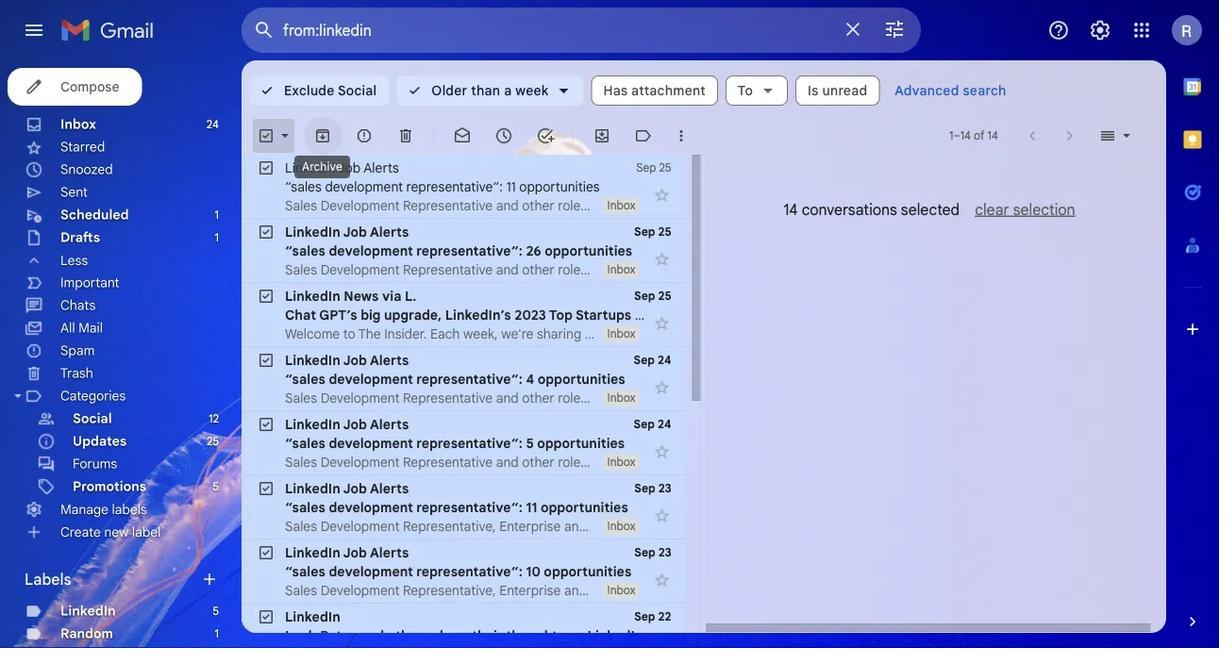 Task type: describe. For each thing, give the bounding box(es) containing it.
11 for "sales development representative": 11 opportunities
[[526, 499, 538, 516]]

labels heading
[[25, 570, 200, 589]]

support image
[[1048, 19, 1071, 42]]

clear search image
[[835, 10, 872, 48]]

26
[[526, 243, 542, 259]]

chats
[[60, 297, 96, 314]]

social inside button
[[338, 82, 377, 99]]

1 row from the top
[[242, 155, 900, 219]]

24 for "sales development representative": 4 opportunities
[[658, 354, 672, 368]]

scheduled link
[[60, 207, 129, 223]]

2 row from the top
[[242, 219, 900, 283]]

2 vertical spatial sep 25
[[635, 289, 672, 304]]

sep for 5th row from the bottom of the page
[[634, 354, 655, 368]]

snoozed
[[60, 161, 113, 178]]

representative for 11
[[403, 197, 493, 214]]

mail
[[79, 320, 103, 337]]

sep 24 for "sales development representative": 5 opportunities
[[634, 418, 672, 432]]

5 "sales from the top
[[285, 499, 326, 516]]

sep for 5th row from the top
[[634, 418, 655, 432]]

inbox link
[[60, 116, 96, 133]]

sep for row containing linkedin news via l.
[[635, 289, 656, 304]]

advanced
[[895, 82, 960, 99]]

alerts for "sales development representative": 4 opportunities sales development representative and other roles are available ͏ ͏ ͏ ͏ ͏ ͏  ͏ ͏ ͏ ͏ ͏ ͏ ͏ ͏ ͏ ͏ ͏ ͏ ͏ ͏ ͏ ͏ ͏ ͏ ͏ ͏ ͏ ͏ ͏ ͏ ͏ ͏ ͏ ͏ ͏ ͏ ͏ ͏ ͏ ͏ ͏ ͏ ͏ ͏  ͏ ͏ ͏ ͏ ͏ ͏ ͏ ͏ ͏ ͏ ͏ ͏ ͏ ͏ ͏ ͏ ͏ ͏ ͏ ͏ ͏ ͏ ͏ ͏ ͏
[[370, 352, 409, 369]]

trash link
[[60, 365, 93, 382]]

labels
[[25, 570, 71, 589]]

add to tasks image
[[536, 127, 555, 145]]

all mail
[[60, 320, 103, 337]]

representative for 4
[[403, 390, 493, 406]]

5 for linkedin
[[213, 605, 219, 619]]

1 for drafts
[[215, 231, 219, 245]]

inbox for sixth row from the top of the page
[[608, 520, 636, 534]]

available for "sales development representative": 11 opportunities
[[614, 197, 666, 214]]

upgrade,
[[384, 307, 442, 323]]

linkedin news via l.
[[285, 288, 417, 304]]

mark as read image
[[453, 127, 472, 145]]

inbox inside labels navigation
[[60, 116, 96, 133]]

opportunities for "sales development representative": 4 opportunities
[[538, 371, 626, 388]]

sep for 8th row from the bottom
[[637, 161, 657, 175]]

inbox for row containing linkedin news via l.
[[608, 327, 636, 341]]

manage labels create new label
[[60, 502, 161, 541]]

are for "sales development representative": 26 opportunities
[[591, 262, 610, 278]]

selection
[[1013, 200, 1076, 219]]

selected
[[901, 200, 960, 219]]

has attachment button
[[592, 76, 718, 106]]

important link
[[60, 275, 119, 291]]

alerts for "sales development representative": 5 opportunities sales development representative and other roles are available ͏ ͏ ͏ ͏ ͏ ͏  ͏ ͏ ͏ ͏ ͏ ͏ ͏ ͏ ͏ ͏ ͏ ͏ ͏ ͏ ͏ ͏ ͏ ͏ ͏ ͏ ͏ ͏ ͏ ͏ ͏ ͏ ͏ ͏ ͏ ͏ ͏ ͏ ͏ ͏ ͏ ͏ ͏ ͏  ͏ ͏ ͏ ͏ ͏ ͏ ͏ ͏ ͏ ͏ ͏ ͏ ͏ ͏ ͏ ͏ ͏ ͏ ͏ ͏ ͏ ͏ ͏ ͏ ͏
[[370, 416, 409, 433]]

"sales for "sales development representative": 26 opportunities
[[285, 243, 326, 259]]

settings image
[[1090, 19, 1112, 42]]

11 for "sales development representative": 11 opportunities sales development representative and other roles are available ͏ ͏ ͏ ͏ ͏ ͏  ͏ ͏ ͏ ͏ ͏ ͏ ͏ ͏ ͏ ͏ ͏ ͏ ͏ ͏ ͏ ͏ ͏ ͏ ͏ ͏ ͏ ͏ ͏ ͏ ͏ ͏ ͏ ͏ ͏ ͏ ͏ ͏ ͏ ͏ ͏ ͏ ͏ ͏  ͏ ͏ ͏ ͏ ͏ ͏ ͏ ͏ ͏ ͏ ͏ ͏ ͏ ͏ ͏ ͏ ͏ ͏ ͏ ͏ ͏ ͏ ͏ ͏ ͏
[[506, 178, 516, 195]]

opportunities right 10
[[544, 564, 632, 580]]

development for "sales development representative": 11 opportunities
[[325, 178, 403, 195]]

starred link
[[60, 139, 105, 155]]

14
[[784, 200, 798, 219]]

"sales development representative": 11 opportunities
[[285, 499, 629, 516]]

"sales development representative": 4 opportunities sales development representative and other roles are available ͏ ͏ ͏ ͏ ͏ ͏  ͏ ͏ ͏ ͏ ͏ ͏ ͏ ͏ ͏ ͏ ͏ ͏ ͏ ͏ ͏ ͏ ͏ ͏ ͏ ͏ ͏ ͏ ͏ ͏ ͏ ͏ ͏ ͏ ͏ ͏ ͏ ͏ ͏ ͏ ͏ ͏ ͏ ͏  ͏ ͏ ͏ ͏ ͏ ͏ ͏ ͏ ͏ ͏ ͏ ͏ ͏ ͏ ͏ ͏ ͏ ͏ ͏ ͏ ͏ ͏ ͏ ͏ ͏
[[285, 371, 900, 406]]

alerts for "sales development representative": 26 opportunities sales development representative and other roles are available ͏ ͏ ͏ ͏ ͏ ͏  ͏ ͏ ͏ ͏ ͏ ͏ ͏ ͏ ͏ ͏ ͏ ͏ ͏ ͏ ͏ ͏ ͏ ͏ ͏ ͏ ͏ ͏ ͏ ͏ ͏ ͏ ͏ ͏ ͏ ͏ ͏ ͏ ͏ ͏ ͏ ͏ ͏ ͏  ͏ ͏ ͏ ͏ ͏ ͏ ͏ ͏ ͏ ͏ ͏ ͏ ͏ ͏ ͏ ͏ ͏ ͏ ͏ ͏ ͏ ͏ ͏ ͏ ͏
[[370, 224, 409, 240]]

exclude
[[284, 82, 335, 99]]

sep 25 for 26
[[635, 225, 672, 239]]

chat gpt's big upgrade, linkedin's 2023 top startups list and a model for creating cooler cities
[[285, 307, 899, 323]]

advanced search options image
[[876, 10, 914, 48]]

4 row from the top
[[242, 347, 900, 412]]

and for 11
[[496, 197, 519, 214]]

gpt's
[[319, 307, 357, 323]]

14 conversations selected
[[784, 200, 960, 219]]

opportunities for "sales development representative": 26 opportunities
[[545, 243, 633, 259]]

archive image
[[313, 127, 332, 145]]

archive
[[302, 160, 343, 174]]

development for "sales development representative": 26 opportunities sales development representative and other roles are available ͏ ͏ ͏ ͏ ͏ ͏  ͏ ͏ ͏ ͏ ͏ ͏ ͏ ͏ ͏ ͏ ͏ ͏ ͏ ͏ ͏ ͏ ͏ ͏ ͏ ͏ ͏ ͏ ͏ ͏ ͏ ͏ ͏ ͏ ͏ ͏ ͏ ͏ ͏ ͏ ͏ ͏ ͏ ͏  ͏ ͏ ͏ ͏ ͏ ͏ ͏ ͏ ͏ ͏ ͏ ͏ ͏ ͏ ͏ ͏ ͏ ͏ ͏ ͏ ͏ ͏ ͏ ͏ ͏
[[321, 262, 400, 278]]

job for "sales development representative": 4 opportunities sales development representative and other roles are available ͏ ͏ ͏ ͏ ͏ ͏  ͏ ͏ ͏ ͏ ͏ ͏ ͏ ͏ ͏ ͏ ͏ ͏ ͏ ͏ ͏ ͏ ͏ ͏ ͏ ͏ ͏ ͏ ͏ ͏ ͏ ͏ ͏ ͏ ͏ ͏ ͏ ͏ ͏ ͏ ͏ ͏ ͏ ͏  ͏ ͏ ͏ ͏ ͏ ͏ ͏ ͏ ͏ ͏ ͏ ͏ ͏ ͏ ͏ ͏ ͏ ͏ ͏ ͏ ͏ ͏ ͏ ͏ ͏
[[343, 352, 367, 369]]

sep for seventh row from the bottom of the page
[[635, 225, 656, 239]]

all
[[60, 320, 75, 337]]

12
[[209, 412, 219, 426]]

less button
[[0, 249, 227, 272]]

their
[[472, 628, 503, 644]]

compose
[[60, 78, 119, 95]]

clear selection
[[975, 200, 1076, 219]]

10
[[526, 564, 541, 580]]

main menu image
[[23, 19, 45, 42]]

sales for "sales development representative": 5 opportunities sales development representative and other roles are available ͏ ͏ ͏ ͏ ͏ ͏  ͏ ͏ ͏ ͏ ͏ ͏ ͏ ͏ ͏ ͏ ͏ ͏ ͏ ͏ ͏ ͏ ͏ ͏ ͏ ͏ ͏ ͏ ͏ ͏ ͏ ͏ ͏ ͏ ͏ ͏ ͏ ͏ ͏ ͏ ͏ ͏ ͏ ͏  ͏ ͏ ͏ ͏ ͏ ͏ ͏ ͏ ͏ ͏ ͏ ͏ ͏ ͏ ͏ ͏ ͏ ͏ ͏ ͏ ͏ ͏ ͏ ͏ ͏
[[285, 454, 317, 471]]

job for "sales development representative": 26 opportunities sales development representative and other roles are available ͏ ͏ ͏ ͏ ͏ ͏  ͏ ͏ ͏ ͏ ͏ ͏ ͏ ͏ ͏ ͏ ͏ ͏ ͏ ͏ ͏ ͏ ͏ ͏ ͏ ͏ ͏ ͏ ͏ ͏ ͏ ͏ ͏ ͏ ͏ ͏ ͏ ͏ ͏ ͏ ͏ ͏ ͏ ͏  ͏ ͏ ͏ ͏ ͏ ͏ ͏ ͏ ͏ ͏ ͏ ͏ ͏ ͏ ͏ ͏ ͏ ͏ ͏ ͏ ͏ ͏ ͏ ͏ ͏
[[343, 224, 367, 240]]

patsy
[[320, 628, 357, 644]]

spam link
[[60, 343, 95, 359]]

chats link
[[60, 297, 96, 314]]

has
[[604, 82, 628, 99]]

inbox for 5th row from the bottom of the page
[[608, 391, 636, 406]]

categories link
[[60, 388, 126, 405]]

social link
[[73, 411, 112, 427]]

representative": for "sales development representative": 26 opportunities
[[417, 243, 523, 259]]

available for "sales development representative": 5 opportunities
[[614, 454, 666, 471]]

25 inside labels navigation
[[207, 435, 219, 449]]

representative": for "sales development representative": 5 opportunities
[[417, 435, 523, 452]]

toggle split pane mode image
[[1099, 127, 1118, 145]]

and inside linkedin leah patsy and others share their thoughts on linkedin
[[360, 628, 384, 644]]

job for "sales development representative": 5 opportunities sales development representative and other roles are available ͏ ͏ ͏ ͏ ͏ ͏  ͏ ͏ ͏ ͏ ͏ ͏ ͏ ͏ ͏ ͏ ͏ ͏ ͏ ͏ ͏ ͏ ͏ ͏ ͏ ͏ ͏ ͏ ͏ ͏ ͏ ͏ ͏ ͏ ͏ ͏ ͏ ͏ ͏ ͏ ͏ ͏ ͏ ͏  ͏ ͏ ͏ ͏ ͏ ͏ ͏ ͏ ͏ ͏ ͏ ͏ ͏ ͏ ͏ ͏ ͏ ͏ ͏ ͏ ͏ ͏ ͏ ͏ ͏
[[343, 416, 367, 433]]

promotions
[[73, 479, 146, 495]]

representative": for "sales development representative": 11 opportunities
[[407, 178, 503, 195]]

sep for 2nd row from the bottom
[[635, 546, 656, 560]]

unread
[[823, 82, 868, 99]]

top
[[549, 307, 573, 323]]

representative for 26
[[403, 262, 493, 278]]

news
[[344, 288, 379, 304]]

sent link
[[60, 184, 88, 201]]

and for 5
[[496, 454, 519, 471]]

roles for 4
[[558, 390, 587, 406]]

other for 5
[[522, 454, 555, 471]]

development for "sales development representative": 11 opportunities sales development representative and other roles are available ͏ ͏ ͏ ͏ ͏ ͏  ͏ ͏ ͏ ͏ ͏ ͏ ͏ ͏ ͏ ͏ ͏ ͏ ͏ ͏ ͏ ͏ ͏ ͏ ͏ ͏ ͏ ͏ ͏ ͏ ͏ ͏ ͏ ͏ ͏ ͏ ͏ ͏ ͏ ͏ ͏ ͏ ͏ ͏  ͏ ͏ ͏ ͏ ͏ ͏ ͏ ͏ ͏ ͏ ͏ ͏ ͏ ͏ ͏ ͏ ͏ ͏ ͏ ͏ ͏ ͏ ͏ ͏ ͏
[[321, 197, 400, 214]]

linkedin leah patsy and others share their thoughts on linkedin
[[285, 609, 643, 644]]

development for "sales development representative": 5 opportunities sales development representative and other roles are available ͏ ͏ ͏ ͏ ͏ ͏  ͏ ͏ ͏ ͏ ͏ ͏ ͏ ͏ ͏ ͏ ͏ ͏ ͏ ͏ ͏ ͏ ͏ ͏ ͏ ͏ ͏ ͏ ͏ ͏ ͏ ͏ ͏ ͏ ͏ ͏ ͏ ͏ ͏ ͏ ͏ ͏ ͏ ͏  ͏ ͏ ͏ ͏ ͏ ͏ ͏ ͏ ͏ ͏ ͏ ͏ ͏ ͏ ͏ ͏ ͏ ͏ ͏ ͏ ͏ ͏ ͏ ͏ ͏
[[321, 454, 400, 471]]

all mail link
[[60, 320, 103, 337]]

for
[[740, 307, 759, 323]]

is
[[808, 82, 819, 99]]

random
[[60, 626, 113, 642]]

new
[[104, 524, 129, 541]]

sales for "sales development representative": 4 opportunities sales development representative and other roles are available ͏ ͏ ͏ ͏ ͏ ͏  ͏ ͏ ͏ ͏ ͏ ͏ ͏ ͏ ͏ ͏ ͏ ͏ ͏ ͏ ͏ ͏ ͏ ͏ ͏ ͏ ͏ ͏ ͏ ͏ ͏ ͏ ͏ ͏ ͏ ͏ ͏ ͏ ͏ ͏ ͏ ͏ ͏ ͏  ͏ ͏ ͏ ͏ ͏ ͏ ͏ ͏ ͏ ͏ ͏ ͏ ͏ ͏ ͏ ͏ ͏ ͏ ͏ ͏ ͏ ͏ ͏ ͏ ͏
[[285, 390, 317, 406]]

linkedin inside labels navigation
[[60, 603, 116, 620]]

updates link
[[73, 433, 127, 450]]

inbox for seventh row from the bottom of the page
[[608, 263, 636, 277]]

representative": up the "sales development representative": 10 opportunities
[[417, 499, 523, 516]]

sep for row containing linkedin
[[635, 610, 656, 625]]

older
[[432, 82, 468, 99]]

week
[[516, 82, 549, 99]]

a inside popup button
[[504, 82, 512, 99]]

model
[[697, 307, 737, 323]]

sep 23 for "sales development representative": 11 opportunities
[[635, 482, 672, 496]]

development for "sales development representative": 4 opportunities
[[329, 371, 413, 388]]

sales for "sales development representative": 11 opportunities sales development representative and other roles are available ͏ ͏ ͏ ͏ ͏ ͏  ͏ ͏ ͏ ͏ ͏ ͏ ͏ ͏ ͏ ͏ ͏ ͏ ͏ ͏ ͏ ͏ ͏ ͏ ͏ ͏ ͏ ͏ ͏ ͏ ͏ ͏ ͏ ͏ ͏ ͏ ͏ ͏ ͏ ͏ ͏ ͏ ͏ ͏  ͏ ͏ ͏ ͏ ͏ ͏ ͏ ͏ ͏ ͏ ͏ ͏ ͏ ͏ ͏ ͏ ͏ ͏ ͏ ͏ ͏ ͏ ͏ ͏ ͏
[[285, 197, 317, 214]]

opportunities for "sales development representative": 11 opportunities
[[520, 178, 600, 195]]

linkedin link
[[60, 603, 116, 620]]

on
[[568, 628, 584, 644]]

drafts link
[[60, 229, 100, 246]]

are for "sales development representative": 11 opportunities
[[591, 197, 610, 214]]

label
[[132, 524, 161, 541]]

leah patsy and others share their thoughts on linkedin link
[[285, 627, 645, 649]]

"sales for "sales development representative": 11 opportunities
[[285, 178, 322, 195]]

labels
[[112, 502, 147, 518]]

row containing linkedin news via l.
[[242, 283, 899, 347]]

sep 24 for "sales development representative": 4 opportunities
[[634, 354, 672, 368]]

forums link
[[73, 456, 117, 473]]

5 inside "sales development representative": 5 opportunities sales development representative and other roles are available ͏ ͏ ͏ ͏ ͏ ͏  ͏ ͏ ͏ ͏ ͏ ͏ ͏ ͏ ͏ ͏ ͏ ͏ ͏ ͏ ͏ ͏ ͏ ͏ ͏ ͏ ͏ ͏ ͏ ͏ ͏ ͏ ͏ ͏ ͏ ͏ ͏ ͏ ͏ ͏ ͏ ͏ ͏ ͏  ͏ ͏ ͏ ͏ ͏ ͏ ͏ ͏ ͏ ͏ ͏ ͏ ͏ ͏ ͏ ͏ ͏ ͏ ͏ ͏ ͏ ͏ ͏ ͏ ͏
[[526, 435, 534, 452]]

6 "sales from the top
[[285, 564, 326, 580]]

alerts for "sales development representative": 11 opportunities sales development representative and other roles are available ͏ ͏ ͏ ͏ ͏ ͏  ͏ ͏ ͏ ͏ ͏ ͏ ͏ ͏ ͏ ͏ ͏ ͏ ͏ ͏ ͏ ͏ ͏ ͏ ͏ ͏ ͏ ͏ ͏ ͏ ͏ ͏ ͏ ͏ ͏ ͏ ͏ ͏ ͏ ͏ ͏ ͏ ͏ ͏  ͏ ͏ ͏ ͏ ͏ ͏ ͏ ͏ ͏ ͏ ͏ ͏ ͏ ͏ ͏ ͏ ͏ ͏ ͏ ͏ ͏ ͏ ͏ ͏ ͏
[[364, 160, 399, 176]]

create new label link
[[60, 524, 161, 541]]



Task type: vqa. For each thing, say whether or not it's contained in the screenshot.
Chat and Meet
no



Task type: locate. For each thing, give the bounding box(es) containing it.
1 vertical spatial 1
[[215, 231, 219, 245]]

"sales inside "sales development representative": 11 opportunities sales development representative and other roles are available ͏ ͏ ͏ ͏ ͏ ͏  ͏ ͏ ͏ ͏ ͏ ͏ ͏ ͏ ͏ ͏ ͏ ͏ ͏ ͏ ͏ ͏ ͏ ͏ ͏ ͏ ͏ ͏ ͏ ͏ ͏ ͏ ͏ ͏ ͏ ͏ ͏ ͏ ͏ ͏ ͏ ͏ ͏ ͏  ͏ ͏ ͏ ͏ ͏ ͏ ͏ ͏ ͏ ͏ ͏ ͏ ͏ ͏ ͏ ͏ ͏ ͏ ͏ ͏ ͏ ͏ ͏ ͏ ͏
[[285, 178, 322, 195]]

7 row from the top
[[242, 540, 687, 604]]

23 for "sales development representative": 11 opportunities
[[659, 482, 672, 496]]

2 roles from the top
[[558, 262, 587, 278]]

social
[[338, 82, 377, 99], [73, 411, 112, 427]]

2 vertical spatial 5
[[213, 605, 219, 619]]

advanced search button
[[888, 74, 1015, 108]]

roles inside "sales development representative": 5 opportunities sales development representative and other roles are available ͏ ͏ ͏ ͏ ͏ ͏  ͏ ͏ ͏ ͏ ͏ ͏ ͏ ͏ ͏ ͏ ͏ ͏ ͏ ͏ ͏ ͏ ͏ ͏ ͏ ͏ ͏ ͏ ͏ ͏ ͏ ͏ ͏ ͏ ͏ ͏ ͏ ͏ ͏ ͏ ͏ ͏ ͏ ͏  ͏ ͏ ͏ ͏ ͏ ͏ ͏ ͏ ͏ ͏ ͏ ͏ ͏ ͏ ͏ ͏ ͏ ͏ ͏ ͏ ͏ ͏ ͏ ͏ ͏
[[558, 454, 587, 471]]

1 representative from the top
[[403, 197, 493, 214]]

are down "sales development representative": 4 opportunities sales development representative and other roles are available ͏ ͏ ͏ ͏ ͏ ͏  ͏ ͏ ͏ ͏ ͏ ͏ ͏ ͏ ͏ ͏ ͏ ͏ ͏ ͏ ͏ ͏ ͏ ͏ ͏ ͏ ͏ ͏ ͏ ͏ ͏ ͏ ͏ ͏ ͏ ͏ ͏ ͏ ͏ ͏ ͏ ͏ ͏ ͏  ͏ ͏ ͏ ͏ ͏ ͏ ͏ ͏ ͏ ͏ ͏ ͏ ͏ ͏ ͏ ͏ ͏ ͏ ͏ ͏ ͏ ͏ ͏ ͏ ͏
[[591, 454, 610, 471]]

2 sep 23 from the top
[[635, 546, 672, 560]]

available up ""sales development representative": 26 opportunities sales development representative and other roles are available ͏ ͏ ͏ ͏ ͏ ͏  ͏ ͏ ͏ ͏ ͏ ͏ ͏ ͏ ͏ ͏ ͏ ͏ ͏ ͏ ͏ ͏ ͏ ͏ ͏ ͏ ͏ ͏ ͏ ͏ ͏ ͏ ͏ ͏ ͏ ͏ ͏ ͏ ͏ ͏ ͏ ͏ ͏ ͏  ͏ ͏ ͏ ͏ ͏ ͏ ͏ ͏ ͏ ͏ ͏ ͏ ͏ ͏ ͏ ͏ ͏ ͏ ͏ ͏ ͏ ͏ ͏ ͏ ͏"
[[614, 197, 666, 214]]

representative": inside "sales development representative": 4 opportunities sales development representative and other roles are available ͏ ͏ ͏ ͏ ͏ ͏  ͏ ͏ ͏ ͏ ͏ ͏ ͏ ͏ ͏ ͏ ͏ ͏ ͏ ͏ ͏ ͏ ͏ ͏ ͏ ͏ ͏ ͏ ͏ ͏ ͏ ͏ ͏ ͏ ͏ ͏ ͏ ͏ ͏ ͏ ͏ ͏ ͏ ͏  ͏ ͏ ͏ ͏ ͏ ͏ ͏ ͏ ͏ ͏ ͏ ͏ ͏ ͏ ͏ ͏ ͏ ͏ ͏ ͏ ͏ ͏ ͏ ͏ ͏
[[417, 371, 523, 388]]

other inside ""sales development representative": 26 opportunities sales development representative and other roles are available ͏ ͏ ͏ ͏ ͏ ͏  ͏ ͏ ͏ ͏ ͏ ͏ ͏ ͏ ͏ ͏ ͏ ͏ ͏ ͏ ͏ ͏ ͏ ͏ ͏ ͏ ͏ ͏ ͏ ͏ ͏ ͏ ͏ ͏ ͏ ͏ ͏ ͏ ͏ ͏ ͏ ͏ ͏ ͏  ͏ ͏ ͏ ͏ ͏ ͏ ͏ ͏ ͏ ͏ ͏ ͏ ͏ ͏ ͏ ͏ ͏ ͏ ͏ ͏ ͏ ͏ ͏ ͏ ͏"
[[522, 262, 555, 278]]

representative": for "sales development representative": 4 opportunities
[[417, 371, 523, 388]]

and down "2023"
[[496, 390, 519, 406]]

representative": inside ""sales development representative": 26 opportunities sales development representative and other roles are available ͏ ͏ ͏ ͏ ͏ ͏  ͏ ͏ ͏ ͏ ͏ ͏ ͏ ͏ ͏ ͏ ͏ ͏ ͏ ͏ ͏ ͏ ͏ ͏ ͏ ͏ ͏ ͏ ͏ ͏ ͏ ͏ ͏ ͏ ͏ ͏ ͏ ͏ ͏ ͏ ͏ ͏ ͏ ͏  ͏ ͏ ͏ ͏ ͏ ͏ ͏ ͏ ͏ ͏ ͏ ͏ ͏ ͏ ͏ ͏ ͏ ͏ ͏ ͏ ͏ ͏ ͏ ͏ ͏"
[[417, 243, 523, 259]]

4 roles from the top
[[558, 454, 587, 471]]

representative down linkedin's
[[403, 390, 493, 406]]

and inside "sales development representative": 4 opportunities sales development representative and other roles are available ͏ ͏ ͏ ͏ ͏ ͏  ͏ ͏ ͏ ͏ ͏ ͏ ͏ ͏ ͏ ͏ ͏ ͏ ͏ ͏ ͏ ͏ ͏ ͏ ͏ ͏ ͏ ͏ ͏ ͏ ͏ ͏ ͏ ͏ ͏ ͏ ͏ ͏ ͏ ͏ ͏ ͏ ͏ ͏  ͏ ͏ ͏ ͏ ͏ ͏ ͏ ͏ ͏ ͏ ͏ ͏ ͏ ͏ ͏ ͏ ͏ ͏ ͏ ͏ ͏ ͏ ͏ ͏ ͏
[[496, 390, 519, 406]]

"sales development representative": 11 opportunities sales development representative and other roles are available ͏ ͏ ͏ ͏ ͏ ͏  ͏ ͏ ͏ ͏ ͏ ͏ ͏ ͏ ͏ ͏ ͏ ͏ ͏ ͏ ͏ ͏ ͏ ͏ ͏ ͏ ͏ ͏ ͏ ͏ ͏ ͏ ͏ ͏ ͏ ͏ ͏ ͏ ͏ ͏ ͏ ͏ ͏ ͏  ͏ ͏ ͏ ͏ ͏ ͏ ͏ ͏ ͏ ͏ ͏ ͏ ͏ ͏ ͏ ͏ ͏ ͏ ͏ ͏ ͏ ͏ ͏ ͏ ͏
[[285, 178, 900, 214]]

random link
[[60, 626, 113, 642]]

1 sep 23 from the top
[[635, 482, 672, 496]]

inbox up ""sales development representative": 26 opportunities sales development representative and other roles are available ͏ ͏ ͏ ͏ ͏ ͏  ͏ ͏ ͏ ͏ ͏ ͏ ͏ ͏ ͏ ͏ ͏ ͏ ͏ ͏ ͏ ͏ ͏ ͏ ͏ ͏ ͏ ͏ ͏ ͏ ͏ ͏ ͏ ͏ ͏ ͏ ͏ ͏ ͏ ͏ ͏ ͏ ͏ ͏  ͏ ͏ ͏ ͏ ͏ ͏ ͏ ͏ ͏ ͏ ͏ ͏ ͏ ͏ ͏ ͏ ͏ ͏ ͏ ͏ ͏ ͏ ͏ ͏ ͏"
[[608, 199, 636, 213]]

2 vertical spatial 24
[[658, 418, 672, 432]]

4 other from the top
[[522, 454, 555, 471]]

sep 22
[[635, 610, 672, 625]]

4 development from the top
[[321, 454, 400, 471]]

1 development from the top
[[321, 197, 400, 214]]

2 sep 24 from the top
[[634, 418, 672, 432]]

sep 25 for 11
[[637, 161, 672, 175]]

0 vertical spatial 5
[[526, 435, 534, 452]]

sep down "sales development representative": 5 opportunities sales development representative and other roles are available ͏ ͏ ͏ ͏ ͏ ͏  ͏ ͏ ͏ ͏ ͏ ͏ ͏ ͏ ͏ ͏ ͏ ͏ ͏ ͏ ͏ ͏ ͏ ͏ ͏ ͏ ͏ ͏ ͏ ͏ ͏ ͏ ͏ ͏ ͏ ͏ ͏ ͏ ͏ ͏ ͏ ͏ ͏ ͏  ͏ ͏ ͏ ͏ ͏ ͏ ͏ ͏ ͏ ͏ ͏ ͏ ͏ ͏ ͏ ͏ ͏ ͏ ͏ ͏ ͏ ͏ ͏ ͏ ͏
[[635, 482, 656, 496]]

is unread button
[[796, 76, 880, 106]]

representative down the mark as read image
[[403, 197, 493, 214]]

development inside "sales development representative": 4 opportunities sales development representative and other roles are available ͏ ͏ ͏ ͏ ͏ ͏  ͏ ͏ ͏ ͏ ͏ ͏ ͏ ͏ ͏ ͏ ͏ ͏ ͏ ͏ ͏ ͏ ͏ ͏ ͏ ͏ ͏ ͏ ͏ ͏ ͏ ͏ ͏ ͏ ͏ ͏ ͏ ͏ ͏ ͏ ͏ ͏ ͏ ͏  ͏ ͏ ͏ ͏ ͏ ͏ ͏ ͏ ͏ ͏ ͏ ͏ ͏ ͏ ͏ ͏ ͏ ͏ ͏ ͏ ͏ ͏ ͏ ͏ ͏
[[321, 390, 400, 406]]

compose button
[[8, 68, 142, 106]]

roles up "sales development representative": 5 opportunities sales development representative and other roles are available ͏ ͏ ͏ ͏ ͏ ͏  ͏ ͏ ͏ ͏ ͏ ͏ ͏ ͏ ͏ ͏ ͏ ͏ ͏ ͏ ͏ ͏ ͏ ͏ ͏ ͏ ͏ ͏ ͏ ͏ ͏ ͏ ͏ ͏ ͏ ͏ ͏ ͏ ͏ ͏ ͏ ͏ ͏ ͏  ͏ ͏ ͏ ͏ ͏ ͏ ͏ ͏ ͏ ͏ ͏ ͏ ͏ ͏ ͏ ͏ ͏ ͏ ͏ ͏ ͏ ͏ ͏ ͏ ͏
[[558, 390, 587, 406]]

sales inside "sales development representative": 5 opportunities sales development representative and other roles are available ͏ ͏ ͏ ͏ ͏ ͏  ͏ ͏ ͏ ͏ ͏ ͏ ͏ ͏ ͏ ͏ ͏ ͏ ͏ ͏ ͏ ͏ ͏ ͏ ͏ ͏ ͏ ͏ ͏ ͏ ͏ ͏ ͏ ͏ ͏ ͏ ͏ ͏ ͏ ͏ ͏ ͏ ͏ ͏  ͏ ͏ ͏ ͏ ͏ ͏ ͏ ͏ ͏ ͏ ͏ ͏ ͏ ͏ ͏ ͏ ͏ ͏ ͏ ͏ ͏ ͏ ͏ ͏ ͏
[[285, 454, 317, 471]]

available inside "sales development representative": 5 opportunities sales development representative and other roles are available ͏ ͏ ͏ ͏ ͏ ͏  ͏ ͏ ͏ ͏ ͏ ͏ ͏ ͏ ͏ ͏ ͏ ͏ ͏ ͏ ͏ ͏ ͏ ͏ ͏ ͏ ͏ ͏ ͏ ͏ ͏ ͏ ͏ ͏ ͏ ͏ ͏ ͏ ͏ ͏ ͏ ͏ ͏ ͏  ͏ ͏ ͏ ͏ ͏ ͏ ͏ ͏ ͏ ͏ ͏ ͏ ͏ ͏ ͏ ͏ ͏ ͏ ͏ ͏ ͏ ͏ ͏ ͏ ͏
[[614, 454, 666, 471]]

1 vertical spatial sep 25
[[635, 225, 672, 239]]

sep 24 up "sales development representative": 5 opportunities sales development representative and other roles are available ͏ ͏ ͏ ͏ ͏ ͏  ͏ ͏ ͏ ͏ ͏ ͏ ͏ ͏ ͏ ͏ ͏ ͏ ͏ ͏ ͏ ͏ ͏ ͏ ͏ ͏ ͏ ͏ ͏ ͏ ͏ ͏ ͏ ͏ ͏ ͏ ͏ ͏ ͏ ͏ ͏ ͏ ͏ ͏  ͏ ͏ ͏ ͏ ͏ ͏ ͏ ͏ ͏ ͏ ͏ ͏ ͏ ͏ ͏ ͏ ͏ ͏ ͏ ͏ ͏ ͏ ͏ ͏ ͏
[[634, 418, 672, 432]]

cities
[[863, 307, 899, 323]]

4 sales from the top
[[285, 454, 317, 471]]

leah
[[285, 628, 317, 644]]

available
[[614, 197, 666, 214], [614, 262, 666, 278], [614, 390, 666, 406], [614, 454, 666, 471]]

opportunities inside ""sales development representative": 26 opportunities sales development representative and other roles are available ͏ ͏ ͏ ͏ ͏ ͏  ͏ ͏ ͏ ͏ ͏ ͏ ͏ ͏ ͏ ͏ ͏ ͏ ͏ ͏ ͏ ͏ ͏ ͏ ͏ ͏ ͏ ͏ ͏ ͏ ͏ ͏ ͏ ͏ ͏ ͏ ͏ ͏ ͏ ͏ ͏ ͏ ͏ ͏  ͏ ͏ ͏ ͏ ͏ ͏ ͏ ͏ ͏ ͏ ͏ ͏ ͏ ͏ ͏ ͏ ͏ ͏ ͏ ͏ ͏ ͏ ͏ ͏ ͏"
[[545, 243, 633, 259]]

representative":
[[407, 178, 503, 195], [417, 243, 523, 259], [417, 371, 523, 388], [417, 435, 523, 452], [417, 499, 523, 516], [417, 564, 523, 580]]

1 other from the top
[[522, 197, 555, 214]]

search
[[963, 82, 1007, 99]]

linkedin job alerts for "sales development representative": 26 opportunities sales development representative and other roles are available ͏ ͏ ͏ ͏ ͏ ͏  ͏ ͏ ͏ ͏ ͏ ͏ ͏ ͏ ͏ ͏ ͏ ͏ ͏ ͏ ͏ ͏ ͏ ͏ ͏ ͏ ͏ ͏ ͏ ͏ ͏ ͏ ͏ ͏ ͏ ͏ ͏ ͏ ͏ ͏ ͏ ͏ ͏ ͏  ͏ ͏ ͏ ͏ ͏ ͏ ͏ ͏ ͏ ͏ ͏ ͏ ͏ ͏ ͏ ͏ ͏ ͏ ͏ ͏ ͏ ͏ ͏ ͏ ͏
[[285, 224, 409, 240]]

3 representative from the top
[[403, 390, 493, 406]]

23 for "sales development representative": 10 opportunities
[[659, 546, 672, 560]]

roles inside "sales development representative": 11 opportunities sales development representative and other roles are available ͏ ͏ ͏ ͏ ͏ ͏  ͏ ͏ ͏ ͏ ͏ ͏ ͏ ͏ ͏ ͏ ͏ ͏ ͏ ͏ ͏ ͏ ͏ ͏ ͏ ͏ ͏ ͏ ͏ ͏ ͏ ͏ ͏ ͏ ͏ ͏ ͏ ͏ ͏ ͏ ͏ ͏ ͏ ͏  ͏ ͏ ͏ ͏ ͏ ͏ ͏ ͏ ͏ ͏ ͏ ͏ ͏ ͏ ͏ ͏ ͏ ͏ ͏ ͏ ͏ ͏ ͏ ͏ ͏
[[558, 197, 587, 214]]

row down top
[[242, 347, 900, 412]]

older than a week
[[432, 82, 549, 99]]

drafts
[[60, 229, 100, 246]]

row up linkedin leah patsy and others share their thoughts on linkedin
[[242, 540, 687, 604]]

1 roles from the top
[[558, 197, 587, 214]]

None checkbox
[[257, 159, 276, 178], [257, 351, 276, 370], [257, 415, 276, 434], [257, 480, 276, 499], [257, 159, 276, 178], [257, 351, 276, 370], [257, 415, 276, 434], [257, 480, 276, 499]]

linkedin's
[[445, 307, 511, 323]]

inbox down startups
[[608, 327, 636, 341]]

22
[[659, 610, 672, 625]]

available up "sales development representative": 5 opportunities sales development representative and other roles are available ͏ ͏ ͏ ͏ ͏ ͏  ͏ ͏ ͏ ͏ ͏ ͏ ͏ ͏ ͏ ͏ ͏ ͏ ͏ ͏ ͏ ͏ ͏ ͏ ͏ ͏ ͏ ͏ ͏ ͏ ͏ ͏ ͏ ͏ ͏ ͏ ͏ ͏ ͏ ͏ ͏ ͏ ͏ ͏  ͏ ͏ ͏ ͏ ͏ ͏ ͏ ͏ ͏ ͏ ͏ ͏ ͏ ͏ ͏ ͏ ͏ ͏ ͏ ͏ ͏ ͏ ͏ ͏ ͏
[[614, 390, 666, 406]]

row down ""sales development representative": 26 opportunities sales development representative and other roles are available ͏ ͏ ͏ ͏ ͏ ͏  ͏ ͏ ͏ ͏ ͏ ͏ ͏ ͏ ͏ ͏ ͏ ͏ ͏ ͏ ͏ ͏ ͏ ͏ ͏ ͏ ͏ ͏ ͏ ͏ ͏ ͏ ͏ ͏ ͏ ͏ ͏ ͏ ͏ ͏ ͏ ͏ ͏ ͏  ͏ ͏ ͏ ͏ ͏ ͏ ͏ ͏ ͏ ͏ ͏ ͏ ͏ ͏ ͏ ͏ ͏ ͏ ͏ ͏ ͏ ͏ ͏ ͏ ͏"
[[242, 283, 899, 347]]

inbox for 8th row from the bottom
[[608, 199, 636, 213]]

sep 25 up list
[[635, 289, 672, 304]]

opportunities down "sales development representative": 5 opportunities sales development representative and other roles are available ͏ ͏ ͏ ͏ ͏ ͏  ͏ ͏ ͏ ͏ ͏ ͏ ͏ ͏ ͏ ͏ ͏ ͏ ͏ ͏ ͏ ͏ ͏ ͏ ͏ ͏ ͏ ͏ ͏ ͏ ͏ ͏ ͏ ͏ ͏ ͏ ͏ ͏ ͏ ͏ ͏ ͏ ͏ ͏  ͏ ͏ ͏ ͏ ͏ ͏ ͏ ͏ ͏ ͏ ͏ ͏ ͏ ͏ ͏ ͏ ͏ ͏ ͏ ͏ ͏ ͏ ͏ ͏ ͏
[[541, 499, 629, 516]]

opportunities inside "sales development representative": 5 opportunities sales development representative and other roles are available ͏ ͏ ͏ ͏ ͏ ͏  ͏ ͏ ͏ ͏ ͏ ͏ ͏ ͏ ͏ ͏ ͏ ͏ ͏ ͏ ͏ ͏ ͏ ͏ ͏ ͏ ͏ ͏ ͏ ͏ ͏ ͏ ͏ ͏ ͏ ͏ ͏ ͏ ͏ ͏ ͏ ͏ ͏ ͏  ͏ ͏ ͏ ͏ ͏ ͏ ͏ ͏ ͏ ͏ ͏ ͏ ͏ ͏ ͏ ͏ ͏ ͏ ͏ ͏ ͏ ͏ ͏ ͏ ͏
[[537, 435, 625, 452]]

"sales development representative": 26 opportunities sales development representative and other roles are available ͏ ͏ ͏ ͏ ͏ ͏  ͏ ͏ ͏ ͏ ͏ ͏ ͏ ͏ ͏ ͏ ͏ ͏ ͏ ͏ ͏ ͏ ͏ ͏ ͏ ͏ ͏ ͏ ͏ ͏ ͏ ͏ ͏ ͏ ͏ ͏ ͏ ͏ ͏ ͏ ͏ ͏ ͏ ͏  ͏ ͏ ͏ ͏ ͏ ͏ ͏ ͏ ͏ ͏ ͏ ͏ ͏ ͏ ͏ ͏ ͏ ͏ ͏ ͏ ͏ ͏ ͏ ͏ ͏
[[285, 243, 900, 278]]

sep 24
[[634, 354, 672, 368], [634, 418, 672, 432]]

0 vertical spatial sep 23
[[635, 482, 672, 496]]

available down "sales development representative": 4 opportunities sales development representative and other roles are available ͏ ͏ ͏ ͏ ͏ ͏  ͏ ͏ ͏ ͏ ͏ ͏ ͏ ͏ ͏ ͏ ͏ ͏ ͏ ͏ ͏ ͏ ͏ ͏ ͏ ͏ ͏ ͏ ͏ ͏ ͏ ͏ ͏ ͏ ͏ ͏ ͏ ͏ ͏ ͏ ͏ ͏ ͏ ͏  ͏ ͏ ͏ ͏ ͏ ͏ ͏ ͏ ͏ ͏ ͏ ͏ ͏ ͏ ͏ ͏ ͏ ͏ ͏ ͏ ͏ ͏ ͏ ͏ ͏
[[614, 454, 666, 471]]

main content containing 14 conversations selected
[[242, 60, 1167, 649]]

thoughts
[[507, 628, 565, 644]]

24 for "sales development representative": 5 opportunities
[[658, 418, 672, 432]]

other inside "sales development representative": 4 opportunities sales development representative and other roles are available ͏ ͏ ͏ ͏ ͏ ͏  ͏ ͏ ͏ ͏ ͏ ͏ ͏ ͏ ͏ ͏ ͏ ͏ ͏ ͏ ͏ ͏ ͏ ͏ ͏ ͏ ͏ ͏ ͏ ͏ ͏ ͏ ͏ ͏ ͏ ͏ ͏ ͏ ͏ ͏ ͏ ͏ ͏ ͏  ͏ ͏ ͏ ͏ ͏ ͏ ͏ ͏ ͏ ͏ ͏ ͏ ͏ ͏ ͏ ͏ ͏ ͏ ͏ ͏ ͏ ͏ ͏ ͏ ͏
[[522, 390, 555, 406]]

and right patsy
[[360, 628, 384, 644]]

representative
[[403, 197, 493, 214], [403, 262, 493, 278], [403, 390, 493, 406], [403, 454, 493, 471]]

24
[[206, 118, 219, 132], [658, 354, 672, 368], [658, 418, 672, 432]]

representative up l.
[[403, 262, 493, 278]]

roles inside ""sales development representative": 26 opportunities sales development representative and other roles are available ͏ ͏ ͏ ͏ ͏ ͏  ͏ ͏ ͏ ͏ ͏ ͏ ͏ ͏ ͏ ͏ ͏ ͏ ͏ ͏ ͏ ͏ ͏ ͏ ͏ ͏ ͏ ͏ ͏ ͏ ͏ ͏ ͏ ͏ ͏ ͏ ͏ ͏ ͏ ͏ ͏ ͏ ͏ ͏  ͏ ͏ ͏ ͏ ͏ ͏ ͏ ͏ ͏ ͏ ͏ ͏ ͏ ͏ ͏ ͏ ͏ ͏ ͏ ͏ ͏ ͏ ͏ ͏ ͏"
[[558, 262, 587, 278]]

1 vertical spatial 24
[[658, 354, 672, 368]]

move to inbox image
[[593, 127, 612, 145]]

2 "sales from the top
[[285, 243, 326, 259]]

1 linkedin job alerts from the top
[[285, 160, 399, 176]]

2 sales from the top
[[285, 262, 317, 278]]

representative": inside "sales development representative": 5 opportunities sales development representative and other roles are available ͏ ͏ ͏ ͏ ͏ ͏  ͏ ͏ ͏ ͏ ͏ ͏ ͏ ͏ ͏ ͏ ͏ ͏ ͏ ͏ ͏ ͏ ͏ ͏ ͏ ͏ ͏ ͏ ͏ ͏ ͏ ͏ ͏ ͏ ͏ ͏ ͏ ͏ ͏ ͏ ͏ ͏ ͏ ͏  ͏ ͏ ͏ ͏ ͏ ͏ ͏ ͏ ͏ ͏ ͏ ͏ ͏ ͏ ͏ ͏ ͏ ͏ ͏ ͏ ͏ ͏ ͏ ͏ ͏
[[417, 435, 523, 452]]

representative": left 4
[[417, 371, 523, 388]]

job
[[338, 160, 361, 176], [343, 224, 367, 240], [343, 352, 367, 369], [343, 416, 367, 433], [343, 481, 367, 497], [343, 545, 367, 561]]

roles for 5
[[558, 454, 587, 471]]

23 up 22
[[659, 546, 672, 560]]

sep up list
[[635, 289, 656, 304]]

1 horizontal spatial a
[[686, 307, 694, 323]]

2 development from the top
[[321, 262, 400, 278]]

inbox up "sales development representative": 5 opportunities sales development representative and other roles are available ͏ ͏ ͏ ͏ ͏ ͏  ͏ ͏ ͏ ͏ ͏ ͏ ͏ ͏ ͏ ͏ ͏ ͏ ͏ ͏ ͏ ͏ ͏ ͏ ͏ ͏ ͏ ͏ ͏ ͏ ͏ ͏ ͏ ͏ ͏ ͏ ͏ ͏ ͏ ͏ ͏ ͏ ͏ ͏  ͏ ͏ ͏ ͏ ͏ ͏ ͏ ͏ ͏ ͏ ͏ ͏ ͏ ͏ ͏ ͏ ͏ ͏ ͏ ͏ ͏ ͏ ͏ ͏ ͏
[[608, 391, 636, 406]]

3 sales from the top
[[285, 390, 317, 406]]

scheduled
[[60, 207, 129, 223]]

representative": up the "sales development representative": 11 opportunities
[[417, 435, 523, 452]]

l.
[[405, 288, 417, 304]]

are up "sales development representative": 5 opportunities sales development representative and other roles are available ͏ ͏ ͏ ͏ ͏ ͏  ͏ ͏ ͏ ͏ ͏ ͏ ͏ ͏ ͏ ͏ ͏ ͏ ͏ ͏ ͏ ͏ ͏ ͏ ͏ ͏ ͏ ͏ ͏ ͏ ͏ ͏ ͏ ͏ ͏ ͏ ͏ ͏ ͏ ͏ ͏ ͏ ͏ ͏  ͏ ͏ ͏ ͏ ͏ ͏ ͏ ͏ ͏ ͏ ͏ ͏ ͏ ͏ ͏ ͏ ͏ ͏ ͏ ͏ ͏ ͏ ͏ ͏ ͏
[[591, 390, 610, 406]]

are up startups
[[591, 262, 610, 278]]

row down "add to tasks" icon
[[242, 155, 900, 219]]

sales for "sales development representative": 26 opportunities sales development representative and other roles are available ͏ ͏ ͏ ͏ ͏ ͏  ͏ ͏ ͏ ͏ ͏ ͏ ͏ ͏ ͏ ͏ ͏ ͏ ͏ ͏ ͏ ͏ ͏ ͏ ͏ ͏ ͏ ͏ ͏ ͏ ͏ ͏ ͏ ͏ ͏ ͏ ͏ ͏ ͏ ͏ ͏ ͏ ͏ ͏  ͏ ͏ ͏ ͏ ͏ ͏ ͏ ͏ ͏ ͏ ͏ ͏ ͏ ͏ ͏ ͏ ͏ ͏ ͏ ͏ ͏ ͏ ͏ ͏ ͏
[[285, 262, 317, 278]]

opportunities inside "sales development representative": 4 opportunities sales development representative and other roles are available ͏ ͏ ͏ ͏ ͏ ͏  ͏ ͏ ͏ ͏ ͏ ͏ ͏ ͏ ͏ ͏ ͏ ͏ ͏ ͏ ͏ ͏ ͏ ͏ ͏ ͏ ͏ ͏ ͏ ͏ ͏ ͏ ͏ ͏ ͏ ͏ ͏ ͏ ͏ ͏ ͏ ͏ ͏ ͏  ͏ ͏ ͏ ͏ ͏ ͏ ͏ ͏ ͏ ͏ ͏ ͏ ͏ ͏ ͏ ͏ ͏ ͏ ͏ ͏ ͏ ͏ ͏ ͏ ͏
[[538, 371, 626, 388]]

inbox down "sales development representative": 5 opportunities sales development representative and other roles are available ͏ ͏ ͏ ͏ ͏ ͏  ͏ ͏ ͏ ͏ ͏ ͏ ͏ ͏ ͏ ͏ ͏ ͏ ͏ ͏ ͏ ͏ ͏ ͏ ͏ ͏ ͏ ͏ ͏ ͏ ͏ ͏ ͏ ͏ ͏ ͏ ͏ ͏ ͏ ͏ ͏ ͏ ͏ ͏  ͏ ͏ ͏ ͏ ͏ ͏ ͏ ͏ ͏ ͏ ͏ ͏ ͏ ͏ ͏ ͏ ͏ ͏ ͏ ͏ ͏ ͏ ͏ ͏ ͏
[[608, 520, 636, 534]]

24 inside labels navigation
[[206, 118, 219, 132]]

development inside "sales development representative": 4 opportunities sales development representative and other roles are available ͏ ͏ ͏ ͏ ͏ ͏  ͏ ͏ ͏ ͏ ͏ ͏ ͏ ͏ ͏ ͏ ͏ ͏ ͏ ͏ ͏ ͏ ͏ ͏ ͏ ͏ ͏ ͏ ͏ ͏ ͏ ͏ ͏ ͏ ͏ ͏ ͏ ͏ ͏ ͏ ͏ ͏ ͏ ͏  ͏ ͏ ͏ ͏ ͏ ͏ ͏ ͏ ͏ ͏ ͏ ͏ ͏ ͏ ͏ ͏ ͏ ͏ ͏ ͏ ͏ ͏ ͏ ͏ ͏
[[329, 371, 413, 388]]

sales inside "sales development representative": 11 opportunities sales development representative and other roles are available ͏ ͏ ͏ ͏ ͏ ͏  ͏ ͏ ͏ ͏ ͏ ͏ ͏ ͏ ͏ ͏ ͏ ͏ ͏ ͏ ͏ ͏ ͏ ͏ ͏ ͏ ͏ ͏ ͏ ͏ ͏ ͏ ͏ ͏ ͏ ͏ ͏ ͏ ͏ ͏ ͏ ͏ ͏ ͏  ͏ ͏ ͏ ͏ ͏ ͏ ͏ ͏ ͏ ͏ ͏ ͏ ͏ ͏ ͏ ͏ ͏ ͏ ͏ ͏ ͏ ͏ ͏ ͏ ͏
[[285, 197, 317, 214]]

1 for random
[[215, 627, 219, 642]]

representative": down the mark as read image
[[407, 178, 503, 195]]

are for "sales development representative": 4 opportunities
[[591, 390, 610, 406]]

development
[[321, 197, 400, 214], [321, 262, 400, 278], [321, 390, 400, 406], [321, 454, 400, 471]]

other inside "sales development representative": 5 opportunities sales development representative and other roles are available ͏ ͏ ͏ ͏ ͏ ͏  ͏ ͏ ͏ ͏ ͏ ͏ ͏ ͏ ͏ ͏ ͏ ͏ ͏ ͏ ͏ ͏ ͏ ͏ ͏ ͏ ͏ ͏ ͏ ͏ ͏ ͏ ͏ ͏ ͏ ͏ ͏ ͏ ͏ ͏ ͏ ͏ ͏ ͏  ͏ ͏ ͏ ͏ ͏ ͏ ͏ ͏ ͏ ͏ ͏ ͏ ͏ ͏ ͏ ͏ ͏ ͏ ͏ ͏ ͏ ͏ ͏ ͏ ͏
[[522, 454, 555, 471]]

linkedin job alerts for "sales development representative": 11 opportunities sales development representative and other roles are available ͏ ͏ ͏ ͏ ͏ ͏  ͏ ͏ ͏ ͏ ͏ ͏ ͏ ͏ ͏ ͏ ͏ ͏ ͏ ͏ ͏ ͏ ͏ ͏ ͏ ͏ ͏ ͏ ͏ ͏ ͏ ͏ ͏ ͏ ͏ ͏ ͏ ͏ ͏ ͏ ͏ ͏ ͏ ͏  ͏ ͏ ͏ ͏ ͏ ͏ ͏ ͏ ͏ ͏ ͏ ͏ ͏ ͏ ͏ ͏ ͏ ͏ ͏ ͏ ͏ ͏ ͏ ͏ ͏
[[285, 160, 399, 176]]

spam
[[60, 343, 95, 359]]

"sales development representative": 5 opportunities sales development representative and other roles are available ͏ ͏ ͏ ͏ ͏ ͏  ͏ ͏ ͏ ͏ ͏ ͏ ͏ ͏ ͏ ͏ ͏ ͏ ͏ ͏ ͏ ͏ ͏ ͏ ͏ ͏ ͏ ͏ ͏ ͏ ͏ ͏ ͏ ͏ ͏ ͏ ͏ ͏ ͏ ͏ ͏ ͏ ͏ ͏  ͏ ͏ ͏ ͏ ͏ ͏ ͏ ͏ ͏ ͏ ͏ ͏ ͏ ͏ ͏ ͏ ͏ ͏ ͏ ͏ ͏ ͏ ͏ ͏ ͏
[[285, 435, 900, 471]]

2 linkedin job alerts from the top
[[285, 224, 409, 240]]

1 vertical spatial 11
[[526, 499, 538, 516]]

3 "sales from the top
[[285, 371, 326, 388]]

"sales for "sales development representative": 5 opportunities
[[285, 435, 326, 452]]

other for 4
[[522, 390, 555, 406]]

4 "sales from the top
[[285, 435, 326, 452]]

create
[[60, 524, 101, 541]]

roles up ""sales development representative": 26 opportunities sales development representative and other roles are available ͏ ͏ ͏ ͏ ͏ ͏  ͏ ͏ ͏ ͏ ͏ ͏ ͏ ͏ ͏ ͏ ͏ ͏ ͏ ͏ ͏ ͏ ͏ ͏ ͏ ͏ ͏ ͏ ͏ ͏ ͏ ͏ ͏ ͏ ͏ ͏ ͏ ͏ ͏ ͏ ͏ ͏ ͏ ͏  ͏ ͏ ͏ ͏ ͏ ͏ ͏ ͏ ͏ ͏ ͏ ͏ ͏ ͏ ͏ ͏ ͏ ͏ ͏ ͏ ͏ ͏ ͏ ͏ ͏"
[[558, 197, 587, 214]]

2023
[[515, 307, 546, 323]]

development for "sales development representative": 26 opportunities
[[329, 243, 413, 259]]

are inside ""sales development representative": 26 opportunities sales development representative and other roles are available ͏ ͏ ͏ ͏ ͏ ͏  ͏ ͏ ͏ ͏ ͏ ͏ ͏ ͏ ͏ ͏ ͏ ͏ ͏ ͏ ͏ ͏ ͏ ͏ ͏ ͏ ͏ ͏ ͏ ͏ ͏ ͏ ͏ ͏ ͏ ͏ ͏ ͏ ͏ ͏ ͏ ͏ ͏ ͏  ͏ ͏ ͏ ͏ ͏ ͏ ͏ ͏ ͏ ͏ ͏ ͏ ͏ ͏ ͏ ͏ ͏ ͏ ͏ ͏ ͏ ͏ ͏ ͏ ͏"
[[591, 262, 610, 278]]

sep 23 up "sep 22"
[[635, 546, 672, 560]]

clear
[[975, 200, 1009, 219]]

manage
[[60, 502, 109, 518]]

and right list
[[658, 307, 683, 323]]

2 23 from the top
[[659, 546, 672, 560]]

25 up the chat gpt's big upgrade, linkedin's 2023 top startups list and a model for creating cooler cities
[[658, 289, 672, 304]]

representative": up linkedin leah patsy and others share their thoughts on linkedin
[[417, 564, 523, 580]]

a right than
[[504, 82, 512, 99]]

gmail image
[[60, 11, 163, 49]]

chat
[[285, 307, 316, 323]]

report spam image
[[355, 127, 374, 145]]

2 representative from the top
[[403, 262, 493, 278]]

development for "sales development representative": 5 opportunities
[[329, 435, 413, 452]]

3 available from the top
[[614, 390, 666, 406]]

available inside "sales development representative": 11 opportunities sales development representative and other roles are available ͏ ͏ ͏ ͏ ͏ ͏  ͏ ͏ ͏ ͏ ͏ ͏ ͏ ͏ ͏ ͏ ͏ ͏ ͏ ͏ ͏ ͏ ͏ ͏ ͏ ͏ ͏ ͏ ͏ ͏ ͏ ͏ ͏ ͏ ͏ ͏ ͏ ͏ ͏ ͏ ͏ ͏ ͏ ͏  ͏ ͏ ͏ ͏ ͏ ͏ ͏ ͏ ͏ ͏ ͏ ͏ ͏ ͏ ͏ ͏ ͏ ͏ ͏ ͏ ͏ ͏ ͏ ͏ ͏
[[614, 197, 666, 214]]

25 for "sales development representative": 11 opportunities
[[659, 161, 672, 175]]

25 for "sales development representative": 26 opportunities
[[658, 225, 672, 239]]

linkedin
[[285, 160, 336, 176], [285, 224, 341, 240], [285, 288, 341, 304], [285, 352, 341, 369], [285, 416, 341, 433], [285, 481, 341, 497], [285, 545, 341, 561], [60, 603, 116, 620], [285, 609, 341, 626], [588, 628, 643, 644]]

opportunities down "sales development representative": 11 opportunities sales development representative and other roles are available ͏ ͏ ͏ ͏ ͏ ͏  ͏ ͏ ͏ ͏ ͏ ͏ ͏ ͏ ͏ ͏ ͏ ͏ ͏ ͏ ͏ ͏ ͏ ͏ ͏ ͏ ͏ ͏ ͏ ͏ ͏ ͏ ͏ ͏ ͏ ͏ ͏ ͏ ͏ ͏ ͏ ͏ ͏ ͏  ͏ ͏ ͏ ͏ ͏ ͏ ͏ ͏ ͏ ͏ ͏ ͏ ͏ ͏ ͏ ͏ ͏ ͏ ͏ ͏ ͏ ͏ ͏ ͏ ͏
[[545, 243, 633, 259]]

3 row from the top
[[242, 283, 899, 347]]

23
[[659, 482, 672, 496], [659, 546, 672, 560]]

social up "report spam" image
[[338, 82, 377, 99]]

2 available from the top
[[614, 262, 666, 278]]

11 down snooze image at the left
[[506, 178, 516, 195]]

"sales inside ""sales development representative": 26 opportunities sales development representative and other roles are available ͏ ͏ ͏ ͏ ͏ ͏  ͏ ͏ ͏ ͏ ͏ ͏ ͏ ͏ ͏ ͏ ͏ ͏ ͏ ͏ ͏ ͏ ͏ ͏ ͏ ͏ ͏ ͏ ͏ ͏ ͏ ͏ ͏ ͏ ͏ ͏ ͏ ͏ ͏ ͏ ͏ ͏ ͏ ͏  ͏ ͏ ͏ ͏ ͏ ͏ ͏ ͏ ͏ ͏ ͏ ͏ ͏ ͏ ͏ ͏ ͏ ͏ ͏ ͏ ͏ ͏ ͏ ͏ ͏"
[[285, 243, 326, 259]]

0 vertical spatial sep 24
[[634, 354, 672, 368]]

other
[[522, 197, 555, 214], [522, 262, 555, 278], [522, 390, 555, 406], [522, 454, 555, 471]]

0 vertical spatial a
[[504, 82, 512, 99]]

a inside row
[[686, 307, 694, 323]]

important
[[60, 275, 119, 291]]

opportunities right 4
[[538, 371, 626, 388]]

sep up "sales development representative": 11 opportunities sales development representative and other roles are available ͏ ͏ ͏ ͏ ͏ ͏  ͏ ͏ ͏ ͏ ͏ ͏ ͏ ͏ ͏ ͏ ͏ ͏ ͏ ͏ ͏ ͏ ͏ ͏ ͏ ͏ ͏ ͏ ͏ ͏ ͏ ͏ ͏ ͏ ͏ ͏ ͏ ͏ ͏ ͏ ͏ ͏ ͏ ͏  ͏ ͏ ͏ ͏ ͏ ͏ ͏ ͏ ͏ ͏ ͏ ͏ ͏ ͏ ͏ ͏ ͏ ͏ ͏ ͏ ͏ ͏ ͏ ͏ ͏
[[637, 161, 657, 175]]

inbox for 5th row from the top
[[608, 456, 636, 470]]

1 vertical spatial social
[[73, 411, 112, 427]]

and down snooze image at the left
[[496, 197, 519, 214]]

are inside "sales development representative": 5 opportunities sales development representative and other roles are available ͏ ͏ ͏ ͏ ͏ ͏  ͏ ͏ ͏ ͏ ͏ ͏ ͏ ͏ ͏ ͏ ͏ ͏ ͏ ͏ ͏ ͏ ͏ ͏ ͏ ͏ ͏ ͏ ͏ ͏ ͏ ͏ ͏ ͏ ͏ ͏ ͏ ͏ ͏ ͏ ͏ ͏ ͏ ͏  ͏ ͏ ͏ ͏ ͏ ͏ ͏ ͏ ͏ ͏ ͏ ͏ ͏ ͏ ͏ ͏ ͏ ͏ ͏ ͏ ͏ ͏ ͏ ͏ ͏
[[591, 454, 610, 471]]

1 1 from the top
[[215, 208, 219, 222]]

roles up top
[[558, 262, 587, 278]]

job for "sales development representative": 11 opportunities sales development representative and other roles are available ͏ ͏ ͏ ͏ ͏ ͏  ͏ ͏ ͏ ͏ ͏ ͏ ͏ ͏ ͏ ͏ ͏ ͏ ͏ ͏ ͏ ͏ ͏ ͏ ͏ ͏ ͏ ͏ ͏ ͏ ͏ ͏ ͏ ͏ ͏ ͏ ͏ ͏ ͏ ͏ ͏ ͏ ͏ ͏  ͏ ͏ ͏ ͏ ͏ ͏ ͏ ͏ ͏ ͏ ͏ ͏ ͏ ͏ ͏ ͏ ͏ ͏ ͏ ͏ ͏ ͏ ͏ ͏ ͏
[[338, 160, 361, 176]]

row down "sales development representative": 11 opportunities sales development representative and other roles are available ͏ ͏ ͏ ͏ ͏ ͏  ͏ ͏ ͏ ͏ ͏ ͏ ͏ ͏ ͏ ͏ ͏ ͏ ͏ ͏ ͏ ͏ ͏ ͏ ͏ ͏ ͏ ͏ ͏ ͏ ͏ ͏ ͏ ͏ ͏ ͏ ͏ ͏ ͏ ͏ ͏ ͏ ͏ ͏  ͏ ͏ ͏ ͏ ͏ ͏ ͏ ͏ ͏ ͏ ͏ ͏ ͏ ͏ ͏ ͏ ͏ ͏ ͏ ͏ ͏ ͏ ͏ ͏ ͏
[[242, 219, 900, 283]]

development inside "sales development representative": 11 opportunities sales development representative and other roles are available ͏ ͏ ͏ ͏ ͏ ͏  ͏ ͏ ͏ ͏ ͏ ͏ ͏ ͏ ͏ ͏ ͏ ͏ ͏ ͏ ͏ ͏ ͏ ͏ ͏ ͏ ͏ ͏ ͏ ͏ ͏ ͏ ͏ ͏ ͏ ͏ ͏ ͏ ͏ ͏ ͏ ͏ ͏ ͏  ͏ ͏ ͏ ͏ ͏ ͏ ͏ ͏ ͏ ͏ ͏ ͏ ͏ ͏ ͏ ͏ ͏ ͏ ͏ ͏ ͏ ͏ ͏ ͏ ͏
[[325, 178, 403, 195]]

1 vertical spatial 23
[[659, 546, 672, 560]]

sep 23
[[635, 482, 672, 496], [635, 546, 672, 560]]

"sales inside "sales development representative": 4 opportunities sales development representative and other roles are available ͏ ͏ ͏ ͏ ͏ ͏  ͏ ͏ ͏ ͏ ͏ ͏ ͏ ͏ ͏ ͏ ͏ ͏ ͏ ͏ ͏ ͏ ͏ ͏ ͏ ͏ ͏ ͏ ͏ ͏ ͏ ͏ ͏ ͏ ͏ ͏ ͏ ͏ ͏ ͏ ͏ ͏ ͏ ͏  ͏ ͏ ͏ ͏ ͏ ͏ ͏ ͏ ͏ ͏ ͏ ͏ ͏ ͏ ͏ ͏ ͏ ͏ ͏ ͏ ͏ ͏ ͏ ͏ ͏
[[285, 371, 326, 388]]

roles for 11
[[558, 197, 587, 214]]

0 vertical spatial social
[[338, 82, 377, 99]]

and inside "sales development representative": 5 opportunities sales development representative and other roles are available ͏ ͏ ͏ ͏ ͏ ͏  ͏ ͏ ͏ ͏ ͏ ͏ ͏ ͏ ͏ ͏ ͏ ͏ ͏ ͏ ͏ ͏ ͏ ͏ ͏ ͏ ͏ ͏ ͏ ͏ ͏ ͏ ͏ ͏ ͏ ͏ ͏ ͏ ͏ ͏ ͏ ͏ ͏ ͏  ͏ ͏ ͏ ͏ ͏ ͏ ͏ ͏ ͏ ͏ ͏ ͏ ͏ ͏ ͏ ͏ ͏ ͏ ͏ ͏ ͏ ͏ ͏ ͏ ͏
[[496, 454, 519, 471]]

1 are from the top
[[591, 197, 610, 214]]

opportunities down "sales development representative": 4 opportunities sales development representative and other roles are available ͏ ͏ ͏ ͏ ͏ ͏  ͏ ͏ ͏ ͏ ͏ ͏ ͏ ͏ ͏ ͏ ͏ ͏ ͏ ͏ ͏ ͏ ͏ ͏ ͏ ͏ ͏ ͏ ͏ ͏ ͏ ͏ ͏ ͏ ͏ ͏ ͏ ͏ ͏ ͏ ͏ ͏ ͏ ͏  ͏ ͏ ͏ ͏ ͏ ͏ ͏ ͏ ͏ ͏ ͏ ͏ ͏ ͏ ͏ ͏ ͏ ͏ ͏ ͏ ͏ ͏ ͏ ͏ ͏
[[537, 435, 625, 452]]

3 1 from the top
[[215, 627, 219, 642]]

and inside "sales development representative": 11 opportunities sales development representative and other roles are available ͏ ͏ ͏ ͏ ͏ ͏  ͏ ͏ ͏ ͏ ͏ ͏ ͏ ͏ ͏ ͏ ͏ ͏ ͏ ͏ ͏ ͏ ͏ ͏ ͏ ͏ ͏ ͏ ͏ ͏ ͏ ͏ ͏ ͏ ͏ ͏ ͏ ͏ ͏ ͏ ͏ ͏ ͏ ͏  ͏ ͏ ͏ ͏ ͏ ͏ ͏ ͏ ͏ ͏ ͏ ͏ ͏ ͏ ͏ ͏ ͏ ͏ ͏ ͏ ͏ ͏ ͏ ͏ ͏
[[496, 197, 519, 214]]

25 down 12 at bottom left
[[207, 435, 219, 449]]

2 other from the top
[[522, 262, 555, 278]]

2 are from the top
[[591, 262, 610, 278]]

other for 26
[[522, 262, 555, 278]]

1 sales from the top
[[285, 197, 317, 214]]

4 are from the top
[[591, 454, 610, 471]]

representative for 5
[[403, 454, 493, 471]]

sep down list
[[634, 354, 655, 368]]

1 available from the top
[[614, 197, 666, 214]]

4
[[526, 371, 535, 388]]

1 vertical spatial sep 23
[[635, 546, 672, 560]]

3 are from the top
[[591, 390, 610, 406]]

0 vertical spatial 11
[[506, 178, 516, 195]]

"sales for "sales development representative": 4 opportunities
[[285, 371, 326, 388]]

than
[[471, 82, 501, 99]]

exclude social button
[[249, 76, 389, 106]]

share
[[433, 628, 469, 644]]

other inside "sales development representative": 11 opportunities sales development representative and other roles are available ͏ ͏ ͏ ͏ ͏ ͏  ͏ ͏ ͏ ͏ ͏ ͏ ͏ ͏ ͏ ͏ ͏ ͏ ͏ ͏ ͏ ͏ ͏ ͏ ͏ ͏ ͏ ͏ ͏ ͏ ͏ ͏ ͏ ͏ ͏ ͏ ͏ ͏ ͏ ͏ ͏ ͏ ͏ ͏  ͏ ͏ ͏ ͏ ͏ ͏ ͏ ͏ ͏ ͏ ͏ ͏ ͏ ͏ ͏ ͏ ͏ ͏ ͏ ͏ ͏ ͏ ͏ ͏ ͏
[[522, 197, 555, 214]]

inbox up "sep 22"
[[608, 584, 636, 598]]

None checkbox
[[257, 127, 276, 145], [257, 223, 276, 242], [257, 287, 276, 306], [257, 544, 276, 563], [257, 608, 276, 627], [257, 127, 276, 145], [257, 223, 276, 242], [257, 287, 276, 306], [257, 544, 276, 563], [257, 608, 276, 627]]

manage labels link
[[60, 502, 147, 518]]

1 vertical spatial sep 24
[[634, 418, 672, 432]]

0 vertical spatial 23
[[659, 482, 672, 496]]

5 linkedin job alerts from the top
[[285, 481, 409, 497]]

sep 25 up ""sales development representative": 26 opportunities sales development representative and other roles are available ͏ ͏ ͏ ͏ ͏ ͏  ͏ ͏ ͏ ͏ ͏ ͏ ͏ ͏ ͏ ͏ ͏ ͏ ͏ ͏ ͏ ͏ ͏ ͏ ͏ ͏ ͏ ͏ ͏ ͏ ͏ ͏ ͏ ͏ ͏ ͏ ͏ ͏ ͏ ͏ ͏ ͏ ͏ ͏  ͏ ͏ ͏ ͏ ͏ ͏ ͏ ͏ ͏ ͏ ͏ ͏ ͏ ͏ ͏ ͏ ͏ ͏ ͏ ͏ ͏ ͏ ͏ ͏ ͏"
[[635, 225, 672, 239]]

1 horizontal spatial social
[[338, 82, 377, 99]]

11 up 10
[[526, 499, 538, 516]]

3 other from the top
[[522, 390, 555, 406]]

labels navigation
[[0, 60, 242, 649]]

alerts
[[364, 160, 399, 176], [370, 224, 409, 240], [370, 352, 409, 369], [370, 416, 409, 433], [370, 481, 409, 497], [370, 545, 409, 561]]

and inside ""sales development representative": 26 opportunities sales development representative and other roles are available ͏ ͏ ͏ ͏ ͏ ͏  ͏ ͏ ͏ ͏ ͏ ͏ ͏ ͏ ͏ ͏ ͏ ͏ ͏ ͏ ͏ ͏ ͏ ͏ ͏ ͏ ͏ ͏ ͏ ͏ ͏ ͏ ͏ ͏ ͏ ͏ ͏ ͏ ͏ ͏ ͏ ͏ ͏ ͏  ͏ ͏ ͏ ͏ ͏ ͏ ͏ ͏ ͏ ͏ ͏ ͏ ͏ ͏ ͏ ͏ ͏ ͏ ͏ ͏ ͏ ͏ ͏ ͏ ͏"
[[496, 262, 519, 278]]

development inside "sales development representative": 5 opportunities sales development representative and other roles are available ͏ ͏ ͏ ͏ ͏ ͏  ͏ ͏ ͏ ͏ ͏ ͏ ͏ ͏ ͏ ͏ ͏ ͏ ͏ ͏ ͏ ͏ ͏ ͏ ͏ ͏ ͏ ͏ ͏ ͏ ͏ ͏ ͏ ͏ ͏ ͏ ͏ ͏ ͏ ͏ ͏ ͏ ͏ ͏  ͏ ͏ ͏ ͏ ͏ ͏ ͏ ͏ ͏ ͏ ͏ ͏ ͏ ͏ ͏ ͏ ͏ ͏ ͏ ͏ ͏ ͏ ͏ ͏ ͏
[[329, 435, 413, 452]]

and for 4
[[496, 390, 519, 406]]

development inside "sales development representative": 5 opportunities sales development representative and other roles are available ͏ ͏ ͏ ͏ ͏ ͏  ͏ ͏ ͏ ͏ ͏ ͏ ͏ ͏ ͏ ͏ ͏ ͏ ͏ ͏ ͏ ͏ ͏ ͏ ͏ ͏ ͏ ͏ ͏ ͏ ͏ ͏ ͏ ͏ ͏ ͏ ͏ ͏ ͏ ͏ ͏ ͏ ͏ ͏  ͏ ͏ ͏ ͏ ͏ ͏ ͏ ͏ ͏ ͏ ͏ ͏ ͏ ͏ ͏ ͏ ͏ ͏ ͏ ͏ ͏ ͏ ͏ ͏ ͏
[[321, 454, 400, 471]]

representative inside ""sales development representative": 26 opportunities sales development representative and other roles are available ͏ ͏ ͏ ͏ ͏ ͏  ͏ ͏ ͏ ͏ ͏ ͏ ͏ ͏ ͏ ͏ ͏ ͏ ͏ ͏ ͏ ͏ ͏ ͏ ͏ ͏ ͏ ͏ ͏ ͏ ͏ ͏ ͏ ͏ ͏ ͏ ͏ ͏ ͏ ͏ ͏ ͏ ͏ ͏  ͏ ͏ ͏ ͏ ͏ ͏ ͏ ͏ ͏ ͏ ͏ ͏ ͏ ͏ ͏ ͏ ͏ ͏ ͏ ͏ ͏ ͏ ͏ ͏ ͏"
[[403, 262, 493, 278]]

are up ""sales development representative": 26 opportunities sales development representative and other roles are available ͏ ͏ ͏ ͏ ͏ ͏  ͏ ͏ ͏ ͏ ͏ ͏ ͏ ͏ ͏ ͏ ͏ ͏ ͏ ͏ ͏ ͏ ͏ ͏ ͏ ͏ ͏ ͏ ͏ ͏ ͏ ͏ ͏ ͏ ͏ ͏ ͏ ͏ ͏ ͏ ͏ ͏ ͏ ͏  ͏ ͏ ͏ ͏ ͏ ͏ ͏ ͏ ͏ ͏ ͏ ͏ ͏ ͏ ͏ ͏ ͏ ͏ ͏ ͏ ͏ ͏ ͏ ͏ ͏"
[[591, 197, 610, 214]]

development for "sales development representative": 4 opportunities sales development representative and other roles are available ͏ ͏ ͏ ͏ ͏ ͏  ͏ ͏ ͏ ͏ ͏ ͏ ͏ ͏ ͏ ͏ ͏ ͏ ͏ ͏ ͏ ͏ ͏ ͏ ͏ ͏ ͏ ͏ ͏ ͏ ͏ ͏ ͏ ͏ ͏ ͏ ͏ ͏ ͏ ͏ ͏ ͏ ͏ ͏  ͏ ͏ ͏ ͏ ͏ ͏ ͏ ͏ ͏ ͏ ͏ ͏ ͏ ͏ ͏ ͏ ͏ ͏ ͏ ͏ ͏ ͏ ͏ ͏ ͏
[[321, 390, 400, 406]]

big
[[361, 307, 381, 323]]

row up the "sales development representative": 10 opportunities
[[242, 476, 687, 540]]

representative inside "sales development representative": 4 opportunities sales development representative and other roles are available ͏ ͏ ͏ ͏ ͏ ͏  ͏ ͏ ͏ ͏ ͏ ͏ ͏ ͏ ͏ ͏ ͏ ͏ ͏ ͏ ͏ ͏ ͏ ͏ ͏ ͏ ͏ ͏ ͏ ͏ ͏ ͏ ͏ ͏ ͏ ͏ ͏ ͏ ͏ ͏ ͏ ͏ ͏ ͏  ͏ ͏ ͏ ͏ ͏ ͏ ͏ ͏ ͏ ͏ ͏ ͏ ͏ ͏ ͏ ͏ ͏ ͏ ͏ ͏ ͏ ͏ ͏ ͏ ͏
[[403, 390, 493, 406]]

linkedin job alerts
[[285, 160, 399, 176], [285, 224, 409, 240], [285, 352, 409, 369], [285, 416, 409, 433], [285, 481, 409, 497], [285, 545, 409, 561]]

are inside "sales development representative": 11 opportunities sales development representative and other roles are available ͏ ͏ ͏ ͏ ͏ ͏  ͏ ͏ ͏ ͏ ͏ ͏ ͏ ͏ ͏ ͏ ͏ ͏ ͏ ͏ ͏ ͏ ͏ ͏ ͏ ͏ ͏ ͏ ͏ ͏ ͏ ͏ ͏ ͏ ͏ ͏ ͏ ͏ ͏ ͏ ͏ ͏ ͏ ͏  ͏ ͏ ͏ ͏ ͏ ͏ ͏ ͏ ͏ ͏ ͏ ͏ ͏ ͏ ͏ ͏ ͏ ͏ ͏ ͏ ͏ ͏ ͏ ͏ ͏
[[591, 197, 610, 214]]

row down the "sales development representative": 10 opportunities
[[242, 604, 687, 649]]

development inside ""sales development representative": 26 opportunities sales development representative and other roles are available ͏ ͏ ͏ ͏ ͏ ͏  ͏ ͏ ͏ ͏ ͏ ͏ ͏ ͏ ͏ ͏ ͏ ͏ ͏ ͏ ͏ ͏ ͏ ͏ ͏ ͏ ͏ ͏ ͏ ͏ ͏ ͏ ͏ ͏ ͏ ͏ ͏ ͏ ͏ ͏ ͏ ͏ ͏ ͏  ͏ ͏ ͏ ͏ ͏ ͏ ͏ ͏ ͏ ͏ ͏ ͏ ͏ ͏ ͏ ͏ ͏ ͏ ͏ ͏ ͏ ͏ ͏ ͏ ͏"
[[329, 243, 413, 259]]

cooler
[[819, 307, 860, 323]]

categories
[[60, 388, 126, 405]]

sep left 22
[[635, 610, 656, 625]]

representative inside "sales development representative": 5 opportunities sales development representative and other roles are available ͏ ͏ ͏ ͏ ͏ ͏  ͏ ͏ ͏ ͏ ͏ ͏ ͏ ͏ ͏ ͏ ͏ ͏ ͏ ͏ ͏ ͏ ͏ ͏ ͏ ͏ ͏ ͏ ͏ ͏ ͏ ͏ ͏ ͏ ͏ ͏ ͏ ͏ ͏ ͏ ͏ ͏ ͏ ͏  ͏ ͏ ͏ ͏ ͏ ͏ ͏ ͏ ͏ ͏ ͏ ͏ ͏ ͏ ͏ ͏ ͏ ͏ ͏ ͏ ͏ ͏ ͏ ͏ ͏
[[403, 454, 493, 471]]

sales inside "sales development representative": 4 opportunities sales development representative and other roles are available ͏ ͏ ͏ ͏ ͏ ͏  ͏ ͏ ͏ ͏ ͏ ͏ ͏ ͏ ͏ ͏ ͏ ͏ ͏ ͏ ͏ ͏ ͏ ͏ ͏ ͏ ͏ ͏ ͏ ͏ ͏ ͏ ͏ ͏ ͏ ͏ ͏ ͏ ͏ ͏ ͏ ͏ ͏ ͏  ͏ ͏ ͏ ͏ ͏ ͏ ͏ ͏ ͏ ͏ ͏ ͏ ͏ ͏ ͏ ͏ ͏ ͏ ͏ ͏ ͏ ͏ ͏ ͏ ͏
[[285, 390, 317, 406]]

sep
[[637, 161, 657, 175], [635, 225, 656, 239], [635, 289, 656, 304], [634, 354, 655, 368], [634, 418, 655, 432], [635, 482, 656, 496], [635, 546, 656, 560], [635, 610, 656, 625]]

inbox up the starred
[[60, 116, 96, 133]]

inbox
[[60, 116, 96, 133], [608, 199, 636, 213], [608, 263, 636, 277], [608, 327, 636, 341], [608, 391, 636, 406], [608, 456, 636, 470], [608, 520, 636, 534], [608, 584, 636, 598]]

0 horizontal spatial social
[[73, 411, 112, 427]]

sep up "sep 22"
[[635, 546, 656, 560]]

starred
[[60, 139, 105, 155]]

inbox up startups
[[608, 263, 636, 277]]

sep 23 for "sales development representative": 10 opportunities
[[635, 546, 672, 560]]

25 up ""sales development representative": 26 opportunities sales development representative and other roles are available ͏ ͏ ͏ ͏ ͏ ͏  ͏ ͏ ͏ ͏ ͏ ͏ ͏ ͏ ͏ ͏ ͏ ͏ ͏ ͏ ͏ ͏ ͏ ͏ ͏ ͏ ͏ ͏ ͏ ͏ ͏ ͏ ͏ ͏ ͏ ͏ ͏ ͏ ͏ ͏ ͏ ͏ ͏ ͏  ͏ ͏ ͏ ͏ ͏ ͏ ͏ ͏ ͏ ͏ ͏ ͏ ͏ ͏ ͏ ͏ ͏ ͏ ͏ ͏ ͏ ͏ ͏ ͏ ͏"
[[658, 225, 672, 239]]

roles inside "sales development representative": 4 opportunities sales development representative and other roles are available ͏ ͏ ͏ ͏ ͏ ͏  ͏ ͏ ͏ ͏ ͏ ͏ ͏ ͏ ͏ ͏ ͏ ͏ ͏ ͏ ͏ ͏ ͏ ͏ ͏ ͏ ͏ ͏ ͏ ͏ ͏ ͏ ͏ ͏ ͏ ͏ ͏ ͏ ͏ ͏ ͏ ͏ ͏ ͏  ͏ ͏ ͏ ͏ ͏ ͏ ͏ ͏ ͏ ͏ ͏ ͏ ͏ ͏ ͏ ͏ ͏ ͏ ͏ ͏ ͏ ͏ ͏ ͏ ͏
[[558, 390, 587, 406]]

clear selection link
[[960, 200, 1076, 219]]

sep 25 up "sales development representative": 11 opportunities sales development representative and other roles are available ͏ ͏ ͏ ͏ ͏ ͏  ͏ ͏ ͏ ͏ ͏ ͏ ͏ ͏ ͏ ͏ ͏ ͏ ͏ ͏ ͏ ͏ ͏ ͏ ͏ ͏ ͏ ͏ ͏ ͏ ͏ ͏ ͏ ͏ ͏ ͏ ͏ ͏ ͏ ͏ ͏ ͏ ͏ ͏  ͏ ͏ ͏ ͏ ͏ ͏ ͏ ͏ ͏ ͏ ͏ ͏ ͏ ͏ ͏ ͏ ͏ ͏ ͏ ͏ ͏ ͏ ͏ ͏ ͏
[[637, 161, 672, 175]]

3 development from the top
[[321, 390, 400, 406]]

6 linkedin job alerts from the top
[[285, 545, 409, 561]]

archive tooltip
[[295, 146, 350, 188]]

11 inside "sales development representative": 11 opportunities sales development representative and other roles are available ͏ ͏ ͏ ͏ ͏ ͏  ͏ ͏ ͏ ͏ ͏ ͏ ͏ ͏ ͏ ͏ ͏ ͏ ͏ ͏ ͏ ͏ ͏ ͏ ͏ ͏ ͏ ͏ ͏ ͏ ͏ ͏ ͏ ͏ ͏ ͏ ͏ ͏ ͏ ͏ ͏ ͏ ͏ ͏  ͏ ͏ ͏ ͏ ͏ ͏ ͏ ͏ ͏ ͏ ͏ ͏ ͏ ͏ ͏ ͏ ͏ ͏ ͏ ͏ ͏ ͏ ͏ ͏ ͏
[[506, 178, 516, 195]]

row down "sales development representative": 4 opportunities sales development representative and other roles are available ͏ ͏ ͏ ͏ ͏ ͏  ͏ ͏ ͏ ͏ ͏ ͏ ͏ ͏ ͏ ͏ ͏ ͏ ͏ ͏ ͏ ͏ ͏ ͏ ͏ ͏ ͏ ͏ ͏ ͏ ͏ ͏ ͏ ͏ ͏ ͏ ͏ ͏ ͏ ͏ ͏ ͏ ͏ ͏  ͏ ͏ ͏ ͏ ͏ ͏ ͏ ͏ ͏ ͏ ͏ ͏ ͏ ͏ ͏ ͏ ͏ ͏ ͏ ͏ ͏ ͏ ͏ ͏ ͏
[[242, 412, 900, 476]]

social inside labels navigation
[[73, 411, 112, 427]]

representative inside "sales development representative": 11 opportunities sales development representative and other roles are available ͏ ͏ ͏ ͏ ͏ ͏  ͏ ͏ ͏ ͏ ͏ ͏ ͏ ͏ ͏ ͏ ͏ ͏ ͏ ͏ ͏ ͏ ͏ ͏ ͏ ͏ ͏ ͏ ͏ ͏ ͏ ͏ ͏ ͏ ͏ ͏ ͏ ͏ ͏ ͏ ͏ ͏ ͏ ͏  ͏ ͏ ͏ ͏ ͏ ͏ ͏ ͏ ͏ ͏ ͏ ͏ ͏ ͏ ͏ ͏ ͏ ͏ ͏ ͏ ͏ ͏ ͏ ͏ ͏
[[403, 197, 493, 214]]

trash
[[60, 365, 93, 382]]

roles for 26
[[558, 262, 587, 278]]

tab list
[[1167, 60, 1220, 581]]

sep 25
[[637, 161, 672, 175], [635, 225, 672, 239], [635, 289, 672, 304]]

sep up "sales development representative": 5 opportunities sales development representative and other roles are available ͏ ͏ ͏ ͏ ͏ ͏  ͏ ͏ ͏ ͏ ͏ ͏ ͏ ͏ ͏ ͏ ͏ ͏ ͏ ͏ ͏ ͏ ͏ ͏ ͏ ͏ ͏ ͏ ͏ ͏ ͏ ͏ ͏ ͏ ͏ ͏ ͏ ͏ ͏ ͏ ͏ ͏ ͏ ͏  ͏ ͏ ͏ ͏ ͏ ͏ ͏ ͏ ͏ ͏ ͏ ͏ ͏ ͏ ͏ ͏ ͏ ͏ ͏ ͏ ͏ ͏ ͏ ͏ ͏
[[634, 418, 655, 432]]

promotions link
[[73, 479, 146, 495]]

sep 24 down list
[[634, 354, 672, 368]]

updates
[[73, 433, 127, 450]]

sep up ""sales development representative": 26 opportunities sales development representative and other roles are available ͏ ͏ ͏ ͏ ͏ ͏  ͏ ͏ ͏ ͏ ͏ ͏ ͏ ͏ ͏ ͏ ͏ ͏ ͏ ͏ ͏ ͏ ͏ ͏ ͏ ͏ ͏ ͏ ͏ ͏ ͏ ͏ ͏ ͏ ͏ ͏ ͏ ͏ ͏ ͏ ͏ ͏ ͏ ͏  ͏ ͏ ͏ ͏ ͏ ͏ ͏ ͏ ͏ ͏ ͏ ͏ ͏ ͏ ͏ ͏ ͏ ͏ ͏ ͏ ͏ ͏ ͏ ͏ ͏"
[[635, 225, 656, 239]]

1 vertical spatial a
[[686, 307, 694, 323]]

0 horizontal spatial a
[[504, 82, 512, 99]]

3 roles from the top
[[558, 390, 587, 406]]

"sales inside "sales development representative": 5 opportunities sales development representative and other roles are available ͏ ͏ ͏ ͏ ͏ ͏  ͏ ͏ ͏ ͏ ͏ ͏ ͏ ͏ ͏ ͏ ͏ ͏ ͏ ͏ ͏ ͏ ͏ ͏ ͏ ͏ ͏ ͏ ͏ ͏ ͏ ͏ ͏ ͏ ͏ ͏ ͏ ͏ ͏ ͏ ͏ ͏ ͏ ͏  ͏ ͏ ͏ ͏ ͏ ͏ ͏ ͏ ͏ ͏ ͏ ͏ ͏ ͏ ͏ ͏ ͏ ͏ ͏ ͏ ͏ ͏ ͏ ͏ ͏
[[285, 435, 326, 452]]

development inside ""sales development representative": 26 opportunities sales development representative and other roles are available ͏ ͏ ͏ ͏ ͏ ͏  ͏ ͏ ͏ ͏ ͏ ͏ ͏ ͏ ͏ ͏ ͏ ͏ ͏ ͏ ͏ ͏ ͏ ͏ ͏ ͏ ͏ ͏ ͏ ͏ ͏ ͏ ͏ ͏ ͏ ͏ ͏ ͏ ͏ ͏ ͏ ͏ ͏ ͏  ͏ ͏ ͏ ͏ ͏ ͏ ͏ ͏ ͏ ͏ ͏ ͏ ͏ ͏ ͏ ͏ ͏ ͏ ͏ ͏ ͏ ͏ ͏ ͏ ͏"
[[321, 262, 400, 278]]

linkedin job alerts for "sales development representative": 5 opportunities sales development representative and other roles are available ͏ ͏ ͏ ͏ ͏ ͏  ͏ ͏ ͏ ͏ ͏ ͏ ͏ ͏ ͏ ͏ ͏ ͏ ͏ ͏ ͏ ͏ ͏ ͏ ͏ ͏ ͏ ͏ ͏ ͏ ͏ ͏ ͏ ͏ ͏ ͏ ͏ ͏ ͏ ͏ ͏ ͏ ͏ ͏  ͏ ͏ ͏ ͏ ͏ ͏ ͏ ͏ ͏ ͏ ͏ ͏ ͏ ͏ ͏ ͏ ͏ ͏ ͏ ͏ ͏ ͏ ͏ ͏ ͏
[[285, 416, 409, 433]]

11
[[506, 178, 516, 195], [526, 499, 538, 516]]

and for 26
[[496, 262, 519, 278]]

0 vertical spatial 24
[[206, 118, 219, 132]]

4 representative from the top
[[403, 454, 493, 471]]

1 vertical spatial 5
[[213, 480, 219, 494]]

are inside "sales development representative": 4 opportunities sales development representative and other roles are available ͏ ͏ ͏ ͏ ͏ ͏  ͏ ͏ ͏ ͏ ͏ ͏ ͏ ͏ ͏ ͏ ͏ ͏ ͏ ͏ ͏ ͏ ͏ ͏ ͏ ͏ ͏ ͏ ͏ ͏ ͏ ͏ ͏ ͏ ͏ ͏ ͏ ͏ ͏ ͏ ͏ ͏ ͏ ͏  ͏ ͏ ͏ ͏ ͏ ͏ ͏ ͏ ͏ ͏ ͏ ͏ ͏ ͏ ͏ ͏ ͏ ͏ ͏ ͏ ͏ ͏ ͏ ͏ ͏
[[591, 390, 610, 406]]

0 vertical spatial 1
[[215, 208, 219, 222]]

social down the categories
[[73, 411, 112, 427]]

available for "sales development representative": 4 opportunities
[[614, 390, 666, 406]]

are for "sales development representative": 5 opportunities
[[591, 454, 610, 471]]

0 vertical spatial sep 25
[[637, 161, 672, 175]]

delete image
[[397, 127, 415, 145]]

representative up the "sales development representative": 11 opportunities
[[403, 454, 493, 471]]

roles down "sales development representative": 4 opportunities sales development representative and other roles are available ͏ ͏ ͏ ͏ ͏ ͏  ͏ ͏ ͏ ͏ ͏ ͏ ͏ ͏ ͏ ͏ ͏ ͏ ͏ ͏ ͏ ͏ ͏ ͏ ͏ ͏ ͏ ͏ ͏ ͏ ͏ ͏ ͏ ͏ ͏ ͏ ͏ ͏ ͏ ͏ ͏ ͏ ͏ ͏  ͏ ͏ ͏ ͏ ͏ ͏ ͏ ͏ ͏ ͏ ͏ ͏ ͏ ͏ ͏ ͏ ͏ ͏ ͏ ͏ ͏ ͏ ͏ ͏ ͏
[[558, 454, 587, 471]]

2 vertical spatial 1
[[215, 627, 219, 642]]

available inside "sales development representative": 4 opportunities sales development representative and other roles are available ͏ ͏ ͏ ͏ ͏ ͏  ͏ ͏ ͏ ͏ ͏ ͏ ͏ ͏ ͏ ͏ ͏ ͏ ͏ ͏ ͏ ͏ ͏ ͏ ͏ ͏ ͏ ͏ ͏ ͏ ͏ ͏ ͏ ͏ ͏ ͏ ͏ ͏ ͏ ͏ ͏ ͏ ͏ ͏  ͏ ͏ ͏ ͏ ͏ ͏ ͏ ͏ ͏ ͏ ͏ ͏ ͏ ͏ ͏ ͏ ͏ ͏ ͏ ͏ ͏ ͏ ͏ ͏ ͏
[[614, 390, 666, 406]]

0 horizontal spatial 11
[[506, 178, 516, 195]]

"sales development representative": 10 opportunities
[[285, 564, 632, 580]]

snooze image
[[495, 127, 514, 145]]

are
[[591, 197, 610, 214], [591, 262, 610, 278], [591, 390, 610, 406], [591, 454, 610, 471]]

Search mail text field
[[283, 21, 831, 40]]

sep 23 down "sales development representative": 5 opportunities sales development representative and other roles are available ͏ ͏ ͏ ͏ ͏ ͏  ͏ ͏ ͏ ͏ ͏ ͏ ͏ ͏ ͏ ͏ ͏ ͏ ͏ ͏ ͏ ͏ ͏ ͏ ͏ ͏ ͏ ͏ ͏ ͏ ͏ ͏ ͏ ͏ ͏ ͏ ͏ ͏ ͏ ͏ ͏ ͏ ͏ ͏  ͏ ͏ ͏ ͏ ͏ ͏ ͏ ͏ ͏ ͏ ͏ ͏ ͏ ͏ ͏ ͏ ͏ ͏ ͏ ͏ ͏ ͏ ͏ ͏ ͏
[[635, 482, 672, 496]]

25 for chat gpt's big upgrade, linkedin's 2023 top startups list and a model for creating cooler cities
[[658, 289, 672, 304]]

6 row from the top
[[242, 476, 687, 540]]

None search field
[[242, 8, 921, 53]]

via
[[382, 288, 402, 304]]

3 linkedin job alerts from the top
[[285, 352, 409, 369]]

and up "2023"
[[496, 262, 519, 278]]

a left model
[[686, 307, 694, 323]]

1
[[215, 208, 219, 222], [215, 231, 219, 245], [215, 627, 219, 642]]

representative": inside "sales development representative": 11 opportunities sales development representative and other roles are available ͏ ͏ ͏ ͏ ͏ ͏  ͏ ͏ ͏ ͏ ͏ ͏ ͏ ͏ ͏ ͏ ͏ ͏ ͏ ͏ ͏ ͏ ͏ ͏ ͏ ͏ ͏ ͏ ͏ ͏ ͏ ͏ ͏ ͏ ͏ ͏ ͏ ͏ ͏ ͏ ͏ ͏ ͏ ͏  ͏ ͏ ͏ ͏ ͏ ͏ ͏ ͏ ͏ ͏ ͏ ͏ ͏ ͏ ͏ ͏ ͏ ͏ ͏ ͏ ͏ ͏ ͏ ͏ ͏
[[407, 178, 503, 195]]

development inside "sales development representative": 11 opportunities sales development representative and other roles are available ͏ ͏ ͏ ͏ ͏ ͏  ͏ ͏ ͏ ͏ ͏ ͏ ͏ ͏ ͏ ͏ ͏ ͏ ͏ ͏ ͏ ͏ ͏ ͏ ͏ ͏ ͏ ͏ ͏ ͏ ͏ ͏ ͏ ͏ ͏ ͏ ͏ ͏ ͏ ͏ ͏ ͏ ͏ ͏  ͏ ͏ ͏ ͏ ͏ ͏ ͏ ͏ ͏ ͏ ͏ ͏ ͏ ͏ ͏ ͏ ͏ ͏ ͏ ͏ ͏ ͏ ͏ ͏ ͏
[[321, 197, 400, 214]]

8 row from the top
[[242, 604, 687, 649]]

25 down attachment
[[659, 161, 672, 175]]

1 horizontal spatial 11
[[526, 499, 538, 516]]

1 "sales from the top
[[285, 178, 322, 195]]

exclude social
[[284, 82, 377, 99]]

list
[[635, 307, 655, 323]]

startups
[[576, 307, 632, 323]]

advanced search
[[895, 82, 1007, 99]]

1 23 from the top
[[659, 482, 672, 496]]

opportunities down "add to tasks" icon
[[520, 178, 600, 195]]

available inside ""sales development representative": 26 opportunities sales development representative and other roles are available ͏ ͏ ͏ ͏ ͏ ͏  ͏ ͏ ͏ ͏ ͏ ͏ ͏ ͏ ͏ ͏ ͏ ͏ ͏ ͏ ͏ ͏ ͏ ͏ ͏ ͏ ͏ ͏ ͏ ͏ ͏ ͏ ͏ ͏ ͏ ͏ ͏ ͏ ͏ ͏ ͏ ͏ ͏ ͏  ͏ ͏ ͏ ͏ ͏ ͏ ͏ ͏ ͏ ͏ ͏ ͏ ͏ ͏ ͏ ͏ ͏ ͏ ͏ ͏ ͏ ͏ ͏ ͏ ͏"
[[614, 262, 666, 278]]

sales inside ""sales development representative": 26 opportunities sales development representative and other roles are available ͏ ͏ ͏ ͏ ͏ ͏  ͏ ͏ ͏ ͏ ͏ ͏ ͏ ͏ ͏ ͏ ͏ ͏ ͏ ͏ ͏ ͏ ͏ ͏ ͏ ͏ ͏ ͏ ͏ ͏ ͏ ͏ ͏ ͏ ͏ ͏ ͏ ͏ ͏ ͏ ͏ ͏ ͏ ͏  ͏ ͏ ͏ ͏ ͏ ͏ ͏ ͏ ͏ ͏ ͏ ͏ ͏ ͏ ͏ ͏ ͏ ͏ ͏ ͏ ͏ ͏ ͏ ͏ ͏"
[[285, 262, 317, 278]]

less
[[60, 252, 88, 269]]

sep for sixth row from the top of the page
[[635, 482, 656, 496]]

5 for promotions
[[213, 480, 219, 494]]

row containing linkedin
[[242, 604, 687, 649]]

5 row from the top
[[242, 412, 900, 476]]

creating
[[762, 307, 816, 323]]

1 for scheduled
[[215, 208, 219, 222]]

opportunities for "sales development representative": 5 opportunities
[[537, 435, 625, 452]]

search mail image
[[247, 13, 281, 47]]

4 linkedin job alerts from the top
[[285, 416, 409, 433]]

inbox for 2nd row from the bottom
[[608, 584, 636, 598]]

other for 11
[[522, 197, 555, 214]]

inbox down "sales development representative": 4 opportunities sales development representative and other roles are available ͏ ͏ ͏ ͏ ͏ ͏  ͏ ͏ ͏ ͏ ͏ ͏ ͏ ͏ ͏ ͏ ͏ ͏ ͏ ͏ ͏ ͏ ͏ ͏ ͏ ͏ ͏ ͏ ͏ ͏ ͏ ͏ ͏ ͏ ͏ ͏ ͏ ͏ ͏ ͏ ͏ ͏ ͏ ͏  ͏ ͏ ͏ ͏ ͏ ͏ ͏ ͏ ͏ ͏ ͏ ͏ ͏ ͏ ͏ ͏ ͏ ͏ ͏ ͏ ͏ ͏ ͏ ͏ ͏
[[608, 456, 636, 470]]

roles
[[558, 197, 587, 214], [558, 262, 587, 278], [558, 390, 587, 406], [558, 454, 587, 471]]

forums
[[73, 456, 117, 473]]

linkedin job alerts for "sales development representative": 4 opportunities sales development representative and other roles are available ͏ ͏ ͏ ͏ ͏ ͏  ͏ ͏ ͏ ͏ ͏ ͏ ͏ ͏ ͏ ͏ ͏ ͏ ͏ ͏ ͏ ͏ ͏ ͏ ͏ ͏ ͏ ͏ ͏ ͏ ͏ ͏ ͏ ͏ ͏ ͏ ͏ ͏ ͏ ͏ ͏ ͏ ͏ ͏  ͏ ͏ ͏ ͏ ͏ ͏ ͏ ͏ ͏ ͏ ͏ ͏ ͏ ͏ ͏ ͏ ͏ ͏ ͏ ͏ ͏ ͏ ͏ ͏ ͏
[[285, 352, 409, 369]]

1 sep 24 from the top
[[634, 354, 672, 368]]

representative": left 26
[[417, 243, 523, 259]]

opportunities inside "sales development representative": 11 opportunities sales development representative and other roles are available ͏ ͏ ͏ ͏ ͏ ͏  ͏ ͏ ͏ ͏ ͏ ͏ ͏ ͏ ͏ ͏ ͏ ͏ ͏ ͏ ͏ ͏ ͏ ͏ ͏ ͏ ͏ ͏ ͏ ͏ ͏ ͏ ͏ ͏ ͏ ͏ ͏ ͏ ͏ ͏ ͏ ͏ ͏ ͏  ͏ ͏ ͏ ͏ ͏ ͏ ͏ ͏ ͏ ͏ ͏ ͏ ͏ ͏ ͏ ͏ ͏ ͏ ͏ ͏ ͏ ͏ ͏ ͏ ͏
[[520, 178, 600, 195]]

23 down "sales development representative": 5 opportunities sales development representative and other roles are available ͏ ͏ ͏ ͏ ͏ ͏  ͏ ͏ ͏ ͏ ͏ ͏ ͏ ͏ ͏ ͏ ͏ ͏ ͏ ͏ ͏ ͏ ͏ ͏ ͏ ͏ ͏ ͏ ͏ ͏ ͏ ͏ ͏ ͏ ͏ ͏ ͏ ͏ ͏ ͏ ͏ ͏ ͏ ͏  ͏ ͏ ͏ ͏ ͏ ͏ ͏ ͏ ͏ ͏ ͏ ͏ ͏ ͏ ͏ ͏ ͏ ͏ ͏ ͏ ͏ ͏ ͏ ͏ ͏
[[659, 482, 672, 496]]

row
[[242, 155, 900, 219], [242, 219, 900, 283], [242, 283, 899, 347], [242, 347, 900, 412], [242, 412, 900, 476], [242, 476, 687, 540], [242, 540, 687, 604], [242, 604, 687, 649]]

main content
[[242, 60, 1167, 649]]

available for "sales development representative": 26 opportunities
[[614, 262, 666, 278]]

2 1 from the top
[[215, 231, 219, 245]]

and up the "sales development representative": 11 opportunities
[[496, 454, 519, 471]]

4 available from the top
[[614, 454, 666, 471]]

available up list
[[614, 262, 666, 278]]



